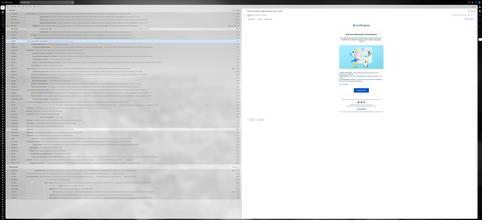 Task type: locate. For each thing, give the bounding box(es) containing it.
row containing chemist warehouse nz
[[7, 122, 300, 126]]

updates inside updates welcome to salesforce: verify your account - thanks for signing up with salesforce! click below to verify your account. verify account to easily log in later, save this url: https://connect-saas-2312.my.salesforce.com username: tarashultz49-hh8c@
[[34, 119, 38, 121]]

follow for re: gorge of the jungle - we come from a dark abyss, we end in a dark abyss, and we call the luminous interval life. nikos kazantzakis on mon, sep 11, 2023 at 10:24 am james peterson <james.peterson1902@gmail.com> wrote:
[[34, 36, 37, 37]]

0 vertical spatial alone
[[439, 47, 444, 49]]

8 updates from the top
[[34, 116, 38, 117]]

tranquil for dazzle tranquil
[[10, 130, 15, 132]]

atlassian cell
[[309, 18, 328, 20]]

follow up inside navigation
[[6, 219, 12, 220]]

well. right doing
[[127, 85, 130, 87]]

would inside you don't work alone in your other tools, so why would you in confluence? invite them now to get an instant productivity boost!
[[467, 47, 472, 49]]

need up no,
[[133, 173, 136, 174]]

social inside social tara, please add me to your linkedin network - review your invitation from brad klo. ͏ ͏ ͏ ͏ ͏ ͏ ͏ ͏ ͏ ͏ ͏ ͏ ͏ ͏ ͏ ͏ ͏ ͏ ͏ ͏ ͏ ͏ ͏ ͏ ͏ ͏ ͏ ͏ ͏ ͏ ͏ ͏ ͏ ͏ ͏ ͏ ͏ ͏ ͏ ͏ ͏ ͏ ͏ ͏ ͏ ͏ ͏ ͏ ͏ ͏ ͏ ͏ ͏ ͏ ͏ ͏ ͏ ͏ ͏ ͏ ͏ ͏ ͏ ͏ ͏ ͏ ͏ ͏ ͏ ͏ ͏ ͏ ͏ ͏ ͏ ͏ ͏ ͏ ͏ ͏ ͏ ͏
[[34, 192, 37, 193]]

you right 282592
[[109, 127, 111, 129]]

1 horizontal spatial delight harmony
[[40, 131, 49, 132]]

tranquil for blissful tranquil
[[11, 87, 16, 89]]

updates inside updates start using stripe now - two steps to accepting your first payment ‌ ‌ ‌ ‌ ‌ ‌ ‌ ‌ ‌ ‌ ‌ ‌ ‌ ‌ ‌ ‌ ‌ ‌ ‌ ‌ ‌ ‌ ‌ ‌ ‌ ‌ ‌ ‌ ‌ ‌ ‌ ‌ ‌ ‌ ‌ ‌ ‌ ‌ ‌ ‌ ‌ ‌ ‌ ‌ ‌ ‌ ‌ ‌ ‌ ‌ ‌ ‌ ‌ ‌ ‌ ‌ ‌ ‌ ‌ ‌ ‌ ‌ ‌ ‌ ‌ ‌ ‌ ‌ ‌ ‌ ‌ ‌ ‌ ‌ ‌ ‌ ‌ ‌ ‌ ‌
[[34, 81, 38, 83]]

on inside "everything else" tab panel
[[98, 213, 100, 215]]

edge
[[152, 177, 155, 178]]

october inside row
[[108, 24, 113, 26]]

promotions inside "promotions did you see something you liked? - finish your checkout now! ͏ ͏ ͏ ͏ ͏ ͏ ͏ ͏ ͏ ͏ ͏ ͏ ͏ ͏ ͏ ͏ ͏ ͏ ͏ ͏ ͏ ͏ ͏ ͏ ͏ ͏ ͏ ͏ ͏ ͏ ͏ ͏ ͏ ͏ ͏ ͏ ͏ ͏ ͏ ͏ ͏ ͏ ͏ ͏ ͏ ͏ ͏ ͏ ͏ ͏ ͏ ͏ ͏ ͏ ͏ ͏ ͏ ͏ ͏ ͏ ͏ ͏ ͏ ͏ ͏ ͏ ͏ ͏ ͏ ͏ ͏ ͏ ͏ ͏ ͏ ͏ ͏ ͏ ͏ ͏ ͏ ͏ ͏ ͏ ͏ ͏ ͏ ͏"
[[34, 123, 39, 125]]

row containing jack peters
[[7, 179, 300, 183]]

distrust
[[47, 43, 52, 45]]

0 vertical spatial elixir
[[6, 170, 9, 171]]

invite your team to get work done image
[[424, 57, 480, 86]]

join
[[69, 58, 71, 60], [40, 74, 43, 75]]

0 vertical spatial don't
[[130, 173, 133, 174]]

mon, inside "everything else" tab panel
[[100, 213, 103, 215]]

authority for food for thought - whoever fights monsters should see to it that in the process he does not become a monster. and if you gaze long enough into an abyss, the abyss will gaze back into you.
[[44, 39, 48, 41]]

🎨 image
[[66, 58, 67, 60], [104, 58, 105, 60]]

sports authority for fwd: coffee break?
[[40, 20, 48, 22]]

mail down euphoria bubbles link
[[17, 199, 19, 201]]

2 blissful from the top
[[6, 87, 10, 89]]

experience, up 30
[[67, 196, 74, 197]]

jeremy miller for lunch
[[14, 158, 22, 159]]

mail for 49th row from the top
[[17, 199, 19, 201]]

2 sports from the top
[[40, 24, 43, 25]]

up for fwd: coffee break? - my email deleted this for the same reason it deletes all emails. it didn't seem important. on wed, oct 4, 2023 at 8:26 am bjord umlaut <sicritbjordd@gmail.com> wrote: seems to me we've
[[37, 20, 39, 22]]

26 row from the top
[[7, 111, 300, 114]]

alert inside navigation
[[6, 45, 10, 46]]

the original message was received at tue, 29 aug 2023 12:01:48 -0500 from aromailexp01.cat.com [127.0.0.1] ----- the following addresses had permanent fatal errors ----- <dog@cat.com> (reason:
[[36, 217, 156, 218]]

start right let's
[[127, 203, 129, 205]]

pm right 2:36
[[115, 213, 117, 215]]

umlaut for food for thought - whoever fights monsters should see to it that in the process he does not become a monster. and if you gaze long enough into an abyss, the abyss will gaze back into you.
[[18, 39, 22, 41]]

bubbles up buy this
[[6, 100, 11, 101]]

unleash
[[88, 104, 93, 106]]

turn
[[157, 58, 159, 60]]

beep
[[54, 85, 57, 87]]

account
[[115, 119, 120, 121], [102, 173, 107, 174]]

3 sports from the top
[[40, 28, 43, 29]]

0 vertical spatial out
[[83, 169, 85, 171]]

1 updates from the top
[[34, 51, 38, 52]]

row containing brad
[[7, 27, 300, 31]]

this inside the 'buy this (no subject) - distrust and caution are the parents of security. benjamin franklin on mon, aug 14, 2023 at 5:11 pm tara schultz <tarashultz49@gmail.com> wrote: hey everybody, my new hair extensions came in'
[[36, 43, 38, 45]]

0 horizontal spatial deliciously
[[36, 112, 43, 113]]

2 bjord , terry 2 from the top
[[14, 24, 22, 26]]

code up 🙌 icon
[[62, 54, 66, 56]]

updates inside updates verify your email - get started with your new stripe account ‌ ‌ ‌ ‌ ‌ ‌ ‌ ‌ ‌ ‌ ‌ ‌ ‌ ‌ ‌ ‌ ‌ ‌ ‌ ‌ ‌ ‌ ‌ ‌ ‌ ‌ ‌ ‌ ‌ ‌ ‌ ‌ ‌ ‌ ‌ ‌ ‌ ‌ ‌ ‌ ‌ ‌ ‌ ‌ ‌ ‌ ‌ ‌ ‌ ‌ ‌ ‌ ‌ ‌ ‌ ‌ ‌ ‌ ‌ ‌ ‌ ‌ ‌ ‌ ‌ ‌ ‌ ‌ ‌ ‌ ‌ ‌ ‌ ‌ ‌ ‌ ‌ ‌ ‌ ‌
[[34, 97, 38, 98]]

alert
[[44, 173, 47, 174]]

social for tara,
[[34, 192, 37, 193]]

wed, oct 4, 2023, 1:04 pm element
[[295, 16, 299, 18]]

security right use
[[122, 127, 127, 129]]

updates see franny's and other people's connections, experience, and more - see franny's and other people's connections, experience, and more linkedin tara schultz you have 2 new connections check out their profiles and start a conversation franny wald chief human
[[34, 196, 199, 197]]

jeremy miller
[[14, 150, 22, 152], [14, 154, 22, 155], [14, 158, 22, 159], [14, 161, 23, 163], [14, 165, 22, 167]]

promotions inside promotions get real-time views and insights into your business - learn how sales cloud helps you easily build reports and dashboards so you can quickly visualize your sales team's performance and make better decisions. learn how sales cloud helps you easily
[[34, 70, 39, 71]]

start right profiles
[[171, 196, 173, 197]]

2023 inside the winter 2023 climbing gear
[[37, 32, 40, 33]]

me , mail 2 down euphoria bubbles link
[[14, 199, 20, 201]]

last left the 'day'
[[59, 150, 61, 152]]

gardens
[[38, 62, 43, 64], [65, 62, 70, 64]]

something for finish
[[48, 123, 54, 125]]

row containing fin
[[7, 46, 300, 50]]

updates start using stripe now - two steps to accepting your first payment ‌ ‌ ‌ ‌ ‌ ‌ ‌ ‌ ‌ ‌ ‌ ‌ ‌ ‌ ‌ ‌ ‌ ‌ ‌ ‌ ‌ ‌ ‌ ‌ ‌ ‌ ‌ ‌ ‌ ‌ ‌ ‌ ‌ ‌ ‌ ‌ ‌ ‌ ‌ ‌ ‌ ‌ ‌ ‌ ‌ ‌ ‌ ‌ ‌ ‌ ‌ ‌ ‌ ‌ ‌ ‌ ‌ ‌ ‌ ‌ ‌ ‌ ‌ ‌ ‌ ‌ ‌ ‌ ‌ ‌ ‌ ‌ ‌ ‌ ‌ ‌ ‌ ‌ ‌ ‌
[[34, 81, 106, 83]]

None search field
[[24, 1, 93, 5]]

<james.peterson1902@gmail.com> down confirm
[[78, 135, 99, 136]]

in inside '. stay in the loop with real-time notifications.'
[[428, 101, 429, 103]]

0 horizontal spatial oct
[[121, 20, 123, 22]]

today.
[[62, 154, 66, 155]]

get inside you don't work alone in your other tools, so why would you in confluence? invite them now to get an instant productivity boost!
[[455, 49, 457, 51]]

learn up promotions join the confluence community - don't set up confluence alone — there is help! ‌ ‌ ‌ ‌ ‌ ‌ ‌ ‌ ‌ ‌ ‌ ‌ ‌ ‌ ‌ ‌ ‌ ‌ ‌ ‌ ‌ ‌ ‌ ‌ ‌ ‌ ‌ ‌ ‌ ‌ ‌ ‌ ‌ ‌ ‌ ‌ ‌ ‌ ‌ ‌ ‌ ‌ ‌ ‌ ‌ ‌ ‌ ‌ ‌ ‌ ‌ ‌ ‌ ‌ ‌ ‌ ‌ ‌ ‌ ‌ ‌ ‌ ‌ ‌ ‌ ‌ ‌ ‌ ‌ ‌ ‌ ‌ ‌ ‌ ‌ at top
[[72, 70, 76, 71]]

2023 left 05:00:30
[[73, 200, 76, 201]]

1 vertical spatial set
[[143, 104, 145, 106]]

to inside you don't work alone in your other tools, so why would you in confluence? invite them now to get an instant productivity boost!
[[452, 49, 454, 51]]

blissful for blissful tranquil
[[6, 87, 10, 89]]

france,
[[75, 169, 80, 171]]

enigma down enigma cherish link at the left
[[6, 185, 11, 187]]

0 vertical spatial hey,
[[38, 158, 41, 159]]

2 month. from the left
[[162, 180, 166, 182]]

promotions for learn
[[34, 89, 39, 90]]

password,
[[177, 112, 183, 113]]

visualize
[[126, 70, 131, 71]]

you inside you don't work alone in your other tools, so why would you in confluence? invite them now to get an instant productivity boost!
[[473, 47, 476, 49]]

1 vertical spatial dessert
[[6, 148, 11, 150]]

you inside you don't work alone in your other tools, so why would you in confluence? invite them now to get an instant productivity boost!
[[426, 47, 429, 49]]

1 vertical spatial klo
[[17, 192, 19, 194]]

0 vertical spatial thanks
[[89, 112, 94, 113]]

7 updates from the top
[[34, 108, 38, 109]]

has scheduled message image inside "everything else" tab panel
[[291, 213, 293, 215]]

1 vertical spatial 31,
[[105, 213, 107, 215]]

3 updates from the top
[[34, 81, 38, 83]]

jacob simon for smiths dinner
[[14, 142, 22, 144]]

sports authority for food for thought
[[40, 39, 48, 41]]

setting
[[145, 127, 150, 129]]

solution
[[156, 85, 161, 87]]

pm right 2:26 at bottom left
[[66, 135, 67, 136]]

[127.0.0.1]
[[139, 131, 145, 132], [96, 217, 102, 218]]

1 vertical spatial fwd:
[[49, 24, 52, 26]]

should
[[77, 39, 81, 41], [77, 62, 81, 64]]

1 customer from the left
[[97, 89, 103, 91]]

1 vertical spatial <dog@cat.com>
[[140, 217, 150, 218]]

😍 image
[[127, 58, 128, 60]]

one
[[114, 177, 117, 178]]

and left caution
[[53, 43, 55, 45]]

dewdrop for dewdrop dazzle
[[6, 154, 12, 156]]

authority
[[44, 20, 48, 22], [44, 24, 48, 25], [44, 28, 48, 29], [44, 36, 48, 37], [44, 39, 48, 41], [44, 146, 48, 148]]

awe
[[6, 72, 9, 74], [34, 188, 36, 190]]

breeze up "aurora bubbles"
[[10, 60, 15, 62]]

accomplish
[[40, 66, 47, 68]]

0 horizontal spatial my
[[62, 20, 64, 22]]

at left 2:26 at bottom left
[[61, 135, 62, 136]]

reason
[[84, 20, 88, 22]]

now inside you don't work alone in your other tools, so why would you in confluence? invite them now to get an instant productivity boost!
[[448, 49, 452, 51]]

helps
[[87, 70, 90, 71], [182, 70, 185, 71]]

enchanted link
[[6, 176, 13, 178]]

tomorrow?
[[65, 158, 71, 159]]

bjord umlaut
[[14, 35, 23, 37], [14, 39, 22, 41], [14, 146, 22, 148], [14, 177, 22, 178]]

0 horizontal spatial customer
[[97, 89, 103, 91]]

<terryturtle85@gmail.com>
[[158, 28, 175, 29]]

can left pick
[[94, 32, 96, 33]]

2 vertical spatial euphoria
[[6, 200, 11, 202]]

tara, inside "everything else" tab panel
[[151, 213, 154, 215]]

row containing matt bowers
[[7, 183, 300, 187]]

0 horizontal spatial .
[[477, 99, 478, 100]]

0 horizontal spatial has
[[51, 112, 53, 113]]

has scheduled message image for me
[[291, 213, 293, 215]]

0 horizontal spatial peterson
[[18, 169, 24, 171]]

1 vertical spatial 4,
[[139, 28, 141, 29]]

tue, aug 29, 2023, 8:03 am element
[[295, 220, 299, 221]]

manage down —
[[77, 77, 82, 79]]

account up promiseland
[[102, 173, 107, 174]]

ideas for there are no bad suggestions... - just bad ideas
[[75, 146, 79, 148]]

up for fwd: noise level - proposed times select the time you want to meet mountain daylight time thu, october 5 9am – 11am lark, the bird known to be a compartmental disaster by the fda, has made off with the auxiliary reactor
[[37, 24, 39, 25]]

creating
[[96, 112, 101, 113]]

foreign left forever on the left bottom
[[63, 177, 67, 178]]

2 mateo from the left
[[78, 188, 82, 190]]

important button
[[7, 11, 19, 15]]

with inside '. stay in the loop with real-time notifications.'
[[435, 101, 438, 103]]

promotions inside promotions optimize your sales process from lead to cash and beyond - manage your pipeline with in-app tours to help guide you through helpful features like the homepage and opportunity management. manage your pipeline with in-app tours to help guide you through helpful
[[34, 77, 39, 79]]

1 horizontal spatial hope
[[121, 93, 124, 94]]

aurora up enchanted
[[9, 173, 13, 174]]

promotions join the confluence community - don't set up confluence alone — there is help! ‌ ‌ ‌ ‌ ‌ ‌ ‌ ‌ ‌ ‌ ‌ ‌ ‌ ‌ ‌ ‌ ‌ ‌ ‌ ‌ ‌ ‌ ‌ ‌ ‌ ‌ ‌ ‌ ‌ ‌ ‌ ‌ ‌ ‌ ‌ ‌ ‌ ‌ ‌ ‌ ‌ ‌ ‌ ‌ ‌ ‌ ‌ ‌ ‌ ‌ ‌ ‌ ‌ ‌ ‌ ‌ ‌ ‌ ‌ ‌ ‌ ‌ ‌ ‌ ‌ ‌ ‌ ‌ ‌ ‌ ‌ ‌ ‌ ‌ ‌
[[34, 74, 115, 75]]

1 vertical spatial social
[[34, 203, 37, 205]]

None checkbox
[[8, 16, 10, 18], [8, 20, 10, 22], [8, 31, 10, 33], [8, 39, 10, 41], [8, 43, 10, 45], [8, 51, 10, 52], [8, 58, 10, 60], [8, 66, 10, 68], [8, 73, 10, 75], [8, 77, 10, 79], [8, 85, 10, 87], [8, 89, 10, 91], [8, 96, 10, 98], [8, 100, 10, 102], [8, 112, 10, 114], [8, 135, 10, 136], [8, 142, 10, 144], [8, 146, 10, 148], [8, 150, 10, 152], [8, 169, 10, 171], [8, 173, 10, 175], [8, 180, 10, 182], [8, 184, 10, 186], [8, 192, 10, 194], [8, 203, 10, 205], [8, 213, 10, 215], [8, 16, 10, 18], [8, 20, 10, 22], [8, 31, 10, 33], [8, 39, 10, 41], [8, 43, 10, 45], [8, 51, 10, 52], [8, 58, 10, 60], [8, 66, 10, 68], [8, 73, 10, 75], [8, 77, 10, 79], [8, 85, 10, 87], [8, 89, 10, 91], [8, 96, 10, 98], [8, 100, 10, 102], [8, 112, 10, 114], [8, 135, 10, 136], [8, 142, 10, 144], [8, 146, 10, 148], [8, 150, 10, 152], [8, 169, 10, 171], [8, 173, 10, 175], [8, 180, 10, 182], [8, 184, 10, 186], [8, 192, 10, 194], [8, 203, 10, 205], [8, 213, 10, 215]]

fwd: for fwd: coffee break? - my email deleted this for the same reason it deletes all emails. it didn't seem important. on wed, oct 4, 2023 at 8:26 am bjord umlaut <sicritbjordd@gmail.com> wrote: seems to me we've
[[49, 20, 52, 22]]

good up the "we've"
[[45, 165, 48, 167]]

prefer
[[149, 47, 152, 49]]

<mccloudfin931@gmail.com>
[[117, 47, 134, 49]]

important tab panel
[[7, 11, 300, 206]]

there! up 8
[[91, 165, 94, 167]]

twitter
[[43, 213, 47, 215]]

more left 8
[[85, 169, 88, 171]]

valuable down orders,
[[162, 116, 167, 117]]

alone
[[439, 47, 444, 49], [76, 74, 79, 75]]

1 vertical spatial have
[[144, 93, 147, 94]]

paul down mta-
[[103, 203, 105, 205]]

2pm.
[[90, 150, 93, 152]]

row containing james peterson
[[7, 168, 300, 172]]

0 vertical spatial would
[[57, 32, 61, 33]]

2 paul from the left
[[143, 203, 145, 205]]

2 horizontal spatial click
[[157, 108, 160, 110]]

other up connection
[[50, 196, 53, 197]]

3 inside jaevin , me 3
[[21, 85, 22, 87]]

join for promotions
[[40, 74, 43, 75]]

promotions inside promotions join the confluence community - don't set up confluence alone — there is help! ‌ ‌ ‌ ‌ ‌ ‌ ‌ ‌ ‌ ‌ ‌ ‌ ‌ ‌ ‌ ‌ ‌ ‌ ‌ ‌ ‌ ‌ ‌ ‌ ‌ ‌ ‌ ‌ ‌ ‌ ‌ ‌ ‌ ‌ ‌ ‌ ‌ ‌ ‌ ‌ ‌ ‌ ‌ ‌ ‌ ‌ ‌ ‌ ‌ ‌ ‌ ‌ ‌ ‌ ‌ ‌ ‌ ‌ ‌ ‌ ‌ ‌ ‌ ‌ ‌ ‌ ‌ ‌ ‌ ‌ ‌ ‌ ‌ ‌ ‌
[[34, 74, 39, 75]]

into right enough
[[135, 39, 137, 41]]

the right the about
[[99, 180, 101, 182]]

we
[[66, 35, 68, 37], [75, 62, 77, 64], [157, 104, 159, 106], [77, 173, 79, 174]]

2 🎨 image from the left
[[104, 58, 105, 60]]

it right reason
[[88, 20, 89, 22]]

let's
[[123, 203, 126, 205]]

, for row containing fin
[[16, 47, 16, 48]]

alert link
[[6, 45, 10, 46]]

1 foreign from the left
[[63, 177, 67, 178]]

row
[[7, 15, 300, 19], [7, 19, 300, 23], [7, 23, 300, 27], [7, 27, 300, 31], [7, 31, 300, 34], [7, 34, 300, 38], [7, 38, 300, 42], [7, 42, 300, 46], [7, 46, 300, 50], [7, 50, 300, 53], [7, 53, 300, 57], [7, 57, 300, 61], [7, 61, 300, 65], [7, 65, 300, 69], [7, 69, 300, 73], [7, 73, 300, 76], [7, 76, 300, 80], [7, 80, 300, 84], [7, 84, 300, 88], [7, 88, 300, 92], [7, 92, 300, 95], [7, 95, 300, 99], [7, 99, 300, 103], [7, 103, 300, 107], [7, 107, 300, 111], [7, 111, 300, 114], [7, 114, 300, 118], [7, 118, 300, 122], [7, 122, 300, 126], [7, 126, 300, 130], [7, 130, 300, 134], [7, 134, 300, 137], [7, 137, 300, 141], [7, 141, 300, 145], [7, 145, 300, 149], [7, 149, 300, 153], [7, 153, 300, 156], [7, 156, 300, 160], [7, 160, 300, 164], [7, 164, 300, 168], [7, 168, 300, 172], [7, 172, 300, 176], [7, 176, 300, 179], [7, 179, 300, 183], [7, 183, 300, 187], [7, 187, 300, 191], [7, 191, 300, 195], [7, 195, 300, 198], [7, 198, 300, 202], [7, 202, 300, 206], [7, 212, 300, 216], [7, 216, 300, 219], [7, 219, 300, 221]]

join atlassian community
[[462, 124, 477, 125]]

1 vertical spatial is
[[49, 188, 50, 190]]

enigma for enigma crystalline
[[6, 185, 11, 187]]

sports authority for re: gorge of the jungle
[[40, 36, 48, 37]]

1 vertical spatial dazzle
[[6, 130, 10, 132]]

be up jungle
[[61, 32, 63, 33]]

sales up updates
[[154, 89, 157, 91]]

4 jeremy miller from the top
[[14, 161, 23, 163]]

stripe up the organize
[[66, 96, 70, 98]]

brad
[[14, 28, 17, 29], [14, 138, 17, 140], [14, 192, 17, 194], [83, 192, 86, 194]]

2 promotions from the top
[[34, 66, 39, 67]]

1 euphoria from the top
[[6, 194, 11, 196]]

eerew inside navigation
[[6, 167, 10, 168]]

you're for doing
[[119, 85, 123, 87]]

to inside , it's easier to stay in-sync. share relevant information
[[473, 95, 474, 96]]

simon for golden
[[18, 62, 22, 64]]

bjord , terry 2 for fwd: coffee break?
[[14, 20, 22, 22]]

row containing deliciously ella
[[7, 111, 300, 114]]

follow up for food for thought - whoever fights monsters should see to it that in the process he does not become a monster. and if you gaze long enough into an abyss, the abyss will gaze back into you.
[[34, 39, 39, 41]]

dreamy for dreamy breeze
[[6, 164, 11, 165]]

30 row from the top
[[7, 126, 300, 130]]

if inside "everything else" tab panel
[[79, 213, 80, 215]]

today
[[51, 150, 55, 152]]

everything else tab panel
[[7, 206, 300, 221]]

0 vertical spatial check
[[6, 112, 10, 113]]

ethereal
[[6, 191, 11, 193]]

0 vertical spatial jul
[[110, 16, 111, 18]]

buy for buy this
[[6, 103, 8, 104]]

2 vertical spatial errors
[[133, 217, 137, 218]]

Search mail text field
[[29, 2, 84, 4]]

a right the it's
[[70, 213, 71, 215]]

this for buy this (no subject) - distrust and caution are the parents of security. benjamin franklin on mon, aug 14, 2023 at 5:11 pm tara schultz <tarashultz49@gmail.com> wrote: hey everybody, my new hair extensions came in
[[36, 43, 38, 45]]

2 list box from the left
[[327, 23, 329, 25]]

aurora down aurora bubbles link
[[6, 66, 10, 68]]

promotions inside promotions accomplish more together with confluence - two quick ways confluence changes the way your team works ‌ ‌ ‌ ‌ ‌ ‌ ‌ ‌ ‌ ‌ ‌ ‌ ‌ ‌ ‌ ‌ ‌ ‌ ‌ ‌ ‌ ‌ ‌ ‌ ‌ ‌ ‌ ‌ ‌ ‌ ‌ ‌ ‌ ‌ ‌ ‌ ‌ ‌ ‌ ‌ ‌ ‌ ‌ ‌ ‌ ‌ ‌ ‌ ‌ ‌ ‌ ‌ ‌ ‌ ‌ ‌ ‌ ‌ ‌ ‌ ‌ ‌ ‌ ‌ ‌ ‌ ‌ ‌ ‌ ‌ ‌ ‌
[[34, 66, 39, 67]]

abyss, down my
[[79, 35, 83, 37]]

at left 8pm. at the bottom of page
[[76, 165, 77, 167]]

morning, for the
[[48, 165, 54, 167]]

jacob simon up "demographic data"
[[14, 142, 22, 144]]

if for best,
[[79, 213, 80, 215]]

0 vertical spatial permanent
[[166, 131, 173, 132]]

at left 10:24
[[145, 35, 146, 37]]

0 horizontal spatial need
[[78, 154, 81, 155]]

your right message
[[43, 203, 46, 205]]

mountain
[[91, 24, 97, 26]]

your up boost!
[[446, 47, 450, 49]]

authority for halloween watching movie month! - thoughts are the shadows of our feelings - always darker, emptier and simpler. friedrich nietzsche on wed, oct 4, 2023 at 11:39 am terry turtle <terryturtle85@gmail.com> wrote: this is an
[[44, 28, 48, 29]]

this
[[73, 20, 75, 22], [60, 54, 62, 56], [136, 119, 138, 121], [75, 127, 77, 129], [119, 127, 121, 129], [119, 173, 121, 174], [66, 180, 69, 182], [159, 180, 161, 182]]

drafts
[[6, 33, 10, 34]]

you inside "everything else" tab panel
[[157, 213, 160, 215]]

3 jeremy miller from the top
[[14, 158, 22, 159]]

sports for food for thought - whoever fights monsters should see to it that in the process he does not become a monster. and if you gaze long enough into an abyss, the abyss will gaze back into you.
[[40, 39, 43, 41]]

1 horizontal spatial list box
[[327, 23, 329, 25]]

19 row from the top
[[7, 84, 300, 88]]

bliss down big
[[6, 78, 9, 80]]

2 horizontal spatial below
[[160, 108, 164, 110]]

umlaut for re: gorge of the jungle - we come from a dark abyss, we end in a dark abyss, and we call the luminous interval life. nikos kazantzakis on mon, sep 11, 2023 at 10:24 am james peterson <james.peterson1902@gmail.com> wrote:
[[18, 35, 23, 37]]

simon right aurora bubbles link
[[18, 62, 22, 64]]

oct for nietzsche
[[137, 28, 139, 29]]

amazing link
[[6, 48, 12, 49]]

10 updates from the top
[[34, 173, 38, 174]]

2 inside me , jeremy 2
[[21, 17, 22, 18]]

sports
[[40, 20, 43, 22], [40, 24, 43, 25], [40, 28, 43, 29], [40, 36, 43, 37], [40, 39, 43, 41], [40, 146, 43, 148]]

is
[[46, 161, 47, 163], [49, 188, 50, 190]]

if left not,
[[146, 173, 147, 174]]

2 social from the top
[[34, 203, 37, 205]]

whoever
[[61, 39, 67, 41]]

permanent inside "everything else" tab panel
[[123, 217, 130, 218]]

original inside "everything else" tab panel
[[38, 217, 43, 218]]

2023 right the 'winter'
[[37, 32, 40, 33]]

39 row from the top
[[7, 160, 300, 164]]

updates please verify your email address - hi tara schultz, you're nearly there! click below to verify that we got the right email for you. confluence better collaboration is a few clicks away! hi tara schultz, click below to verify that we
[[34, 108, 174, 110]]

0 vertical spatial start
[[171, 196, 173, 197]]

3 promotions from the top
[[34, 70, 39, 71]]

from left erath?
[[115, 135, 117, 136]]

message inside "everything else" tab panel
[[43, 217, 49, 218]]

follow for there are no bad suggestions... - just bad ideas
[[34, 146, 37, 148]]

0 vertical spatial <tarashultz49@gmail.com>
[[132, 16, 148, 18]]

awe inside navigation
[[6, 72, 9, 74]]

up inside navigation
[[11, 219, 12, 220]]

updates for see franny's and other people's connections, experience, and more
[[34, 196, 38, 197]]

dessert twitter brand change - hey kendall, yep, it's a big mistake if i've ever seen one! best, tara on mon, jul 31, 2023 at 2:36 pm kendall parks <kendallparks02@gmail.com> wrote: hey tara, have you been keeping up
[[38, 213, 170, 215]]

2 some from the left
[[155, 116, 158, 117]]

2 simon from the top
[[18, 142, 22, 144]]

atlassian up show details image
[[309, 18, 315, 20]]

atlassian for confluence is better with a team, invite them today ‌ ‌ ‌ ‌ ‌ ‌ ‌ ‌ ‌ ‌ ‌ ‌ ‌ ‌ ‌ ‌ ‌ ‌ ‌ ‌ ‌ ‌ ‌ ‌ ‌ ‌ ‌ ‌ ‌ ‌ ‌ ‌ ‌ ‌ ‌ ‌ ‌ ‌ ‌ ‌ ‌ ‌ ‌ ‌ ‌ ‌ ‌ ‌ ‌ ‌ ‌ ‌ ‌ ‌ ‌ ‌ ‌ ‌ ‌ ‌ ‌ ‌ ‌ ‌ ‌ ‌ ‌ ‌ ‌ ‌ ‌ ‌ ‌ ‌ ‌
[[14, 51, 20, 52]]

6 sports from the top
[[40, 146, 43, 148]]

21 row from the top
[[7, 92, 300, 95]]

re: gorge of the jungle - we come from a dark abyss, we end in a dark abyss, and we call the luminous interval life. nikos kazantzakis on mon, sep 11, 2023 at 10:24 am james peterson <james.peterson1902@gmail.com> wrote:
[[49, 35, 187, 37]]

row containing ,
[[7, 202, 300, 206]]

signing
[[73, 119, 78, 121]]

<james.peterson1902@gmail.com> down <tarashultz49@
[[162, 35, 183, 37]]

None checkbox
[[8, 7, 10, 9], [8, 24, 10, 26], [8, 28, 10, 30], [8, 35, 10, 37], [8, 47, 10, 49], [8, 54, 10, 56], [8, 62, 10, 64], [8, 70, 10, 72], [8, 81, 10, 83], [8, 93, 10, 94], [8, 104, 10, 106], [8, 108, 10, 110], [8, 115, 10, 117], [8, 119, 10, 121], [8, 123, 10, 125], [8, 127, 10, 129], [8, 131, 10, 133], [8, 138, 10, 140], [8, 154, 10, 156], [8, 157, 10, 159], [8, 161, 10, 163], [8, 165, 10, 167], [8, 176, 10, 178], [8, 188, 10, 190], [8, 196, 10, 197], [8, 199, 10, 201], [8, 217, 10, 218], [8, 220, 10, 221], [8, 7, 10, 9], [8, 24, 10, 26], [8, 28, 10, 30], [8, 35, 10, 37], [8, 47, 10, 49], [8, 54, 10, 56], [8, 62, 10, 64], [8, 70, 10, 72], [8, 81, 10, 83], [8, 93, 10, 94], [8, 104, 10, 106], [8, 108, 10, 110], [8, 115, 10, 117], [8, 119, 10, 121], [8, 123, 10, 125], [8, 127, 10, 129], [8, 131, 10, 133], [8, 138, 10, 140], [8, 154, 10, 156], [8, 157, 10, 159], [8, 161, 10, 163], [8, 165, 10, 167], [8, 176, 10, 178], [8, 188, 10, 190], [8, 196, 10, 197], [8, 199, 10, 201], [8, 217, 10, 218], [8, 220, 10, 221]]

1 brad klo from the top
[[14, 138, 19, 140]]

updates for invite your team to get work done
[[34, 51, 38, 52]]

glimmer
[[12, 200, 17, 202]]

review inside row
[[66, 192, 71, 194]]

1 vertical spatial buy
[[6, 103, 8, 104]]

- join the beta now it's time to make ideas actually happen
[[67, 58, 104, 60]]

48 row from the top
[[7, 195, 300, 198]]

8 row from the top
[[7, 42, 300, 46]]

1 horizontal spatial helpful
[[197, 77, 202, 79]]

awe link
[[6, 72, 9, 74]]

40 row from the top
[[7, 164, 300, 168]]

1 horizontal spatial hope
[[116, 85, 119, 87]]

enough
[[130, 39, 135, 41]]

permanent
[[166, 131, 173, 132], [140, 200, 147, 201], [123, 217, 130, 218]]

5:11
[[103, 43, 105, 45]]

1 vertical spatial good
[[45, 165, 48, 167]]

morning, up i'm at the left bottom
[[45, 150, 51, 152]]

2 could from the left
[[84, 177, 87, 178]]

umlaut up me , bjord 2
[[18, 39, 22, 41]]

sports for re: gorge of the jungle - we come from a dark abyss, we end in a dark abyss, and we call the luminous interval life. nikos kazantzakis on mon, sep 11, 2023 at 10:24 am james peterson <james.peterson1902@gmail.com> wrote:
[[40, 36, 43, 37]]

inbox
[[6, 14, 10, 16]]

james , me 2
[[14, 135, 22, 136]]

your right visualize
[[132, 70, 134, 71]]

mistake
[[74, 213, 78, 215]]

0 horizontal spatial work
[[53, 51, 56, 52]]

updates for get started on something amazing
[[34, 104, 38, 106]]

food inside navigation
[[12, 133, 15, 135]]

share
[[460, 99, 463, 100]]

—
[[80, 74, 81, 75]]

2 bjord umlaut from the top
[[14, 39, 22, 41]]

2 deliciously from the left
[[70, 112, 77, 113]]

review down without
[[66, 192, 71, 194]]

updates inside updates invite your team to get work done - confluence is better with a team, invite them today ‌ ‌ ‌ ‌ ‌ ‌ ‌ ‌ ‌ ‌ ‌ ‌ ‌ ‌ ‌ ‌ ‌ ‌ ‌ ‌ ‌ ‌ ‌ ‌ ‌ ‌ ‌ ‌ ‌ ‌ ‌ ‌ ‌ ‌ ‌ ‌ ‌ ‌ ‌ ‌ ‌ ‌ ‌ ‌ ‌ ‌ ‌ ‌ ‌ ‌ ‌ ‌ ‌ ‌ ‌ ‌ ‌ ‌ ‌ ‌ ‌ ‌ ‌ ‌ ‌ ‌ ‌ ‌ ‌ ‌ ‌ ‌ ‌ ‌ ‌
[[34, 51, 38, 52]]

the down no
[[56, 150, 58, 152]]

2 authority from the top
[[44, 24, 48, 25]]

2 dewdrop from the top
[[6, 154, 12, 156]]

bubbles for euphoria bubbles
[[12, 197, 17, 199]]

harmony inside navigation
[[11, 139, 16, 141]]

1 sean from the left
[[99, 203, 102, 205]]

your up upcoming
[[103, 177, 106, 178]]

2 if from the left
[[146, 173, 147, 174]]

food for thought - whoever fights monsters should see to it that in the process he does not become a monster. and if you gaze long enough into an abyss, the abyss will gaze back into you.
[[49, 39, 164, 41]]

me , mail 2 down noreply
[[14, 131, 20, 132]]

, inside , it's easier to stay in-sync. share relevant information
[[465, 95, 465, 96]]

1 horizontal spatial let
[[171, 180, 172, 182]]

social down jungle
[[34, 203, 37, 205]]

updates for please verify your email address
[[34, 108, 38, 109]]

atlassian for don't set up confluence alone — there is help! ‌ ‌ ‌ ‌ ‌ ‌ ‌ ‌ ‌ ‌ ‌ ‌ ‌ ‌ ‌ ‌ ‌ ‌ ‌ ‌ ‌ ‌ ‌ ‌ ‌ ‌ ‌ ‌ ‌ ‌ ‌ ‌ ‌ ‌ ‌ ‌ ‌ ‌ ‌ ‌ ‌ ‌ ‌ ‌ ‌ ‌ ‌ ‌ ‌ ‌ ‌ ‌ ‌ ‌ ‌ ‌ ‌ ‌ ‌ ‌ ‌ ‌ ‌ ‌ ‌ ‌ ‌ ‌ ‌ ‌ ‌ ‌ ‌ ‌ ‌
[[14, 74, 20, 75]]

1 vertical spatial account
[[102, 173, 107, 174]]

1 horizontal spatial jaevin
[[82, 85, 85, 87]]

jacob simon for golden gardens
[[14, 62, 22, 64]]

1 helpful from the left
[[117, 77, 121, 79]]

hello left the all,
[[139, 47, 142, 49]]

0 vertical spatial <dog@cat.com>
[[184, 131, 194, 132]]

up for food for thought - whoever fights monsters should see to it that in the process he does not become a monster. and if you gaze long enough into an abyss, the abyss will gaze back into you.
[[37, 39, 39, 41]]

1 horizontal spatial [127.0.0.1]
[[139, 131, 145, 132]]

into left the action.
[[163, 58, 165, 60]]

place
[[126, 135, 129, 136]]

4, for 11:39
[[139, 28, 141, 29]]

1 sign- from the left
[[52, 173, 55, 174]]

tara-
[[122, 104, 125, 106]]

sports authority for halloween watching movie month!
[[40, 28, 48, 29]]

gear
[[46, 32, 49, 33]]

use
[[57, 54, 60, 56], [72, 127, 74, 129]]

your right the finish
[[66, 123, 68, 125]]

0 vertical spatial two
[[68, 66, 70, 68]]

views
[[49, 70, 52, 71]]

bjord umlaut for there are no bad suggestions... - just bad ideas
[[14, 146, 22, 148]]

1 horizontal spatial has
[[106, 203, 108, 205]]

0 horizontal spatial start
[[127, 203, 129, 205]]

1 horizontal spatial anything.
[[140, 173, 146, 174]]

salesforce for welcome
[[14, 116, 21, 117]]

4 sports from the top
[[40, 36, 43, 37]]

jeremy miller for basketball game
[[14, 165, 22, 167]]

0 vertical spatial last
[[59, 150, 61, 152]]

ocean
[[11, 142, 15, 144]]

0 horizontal spatial delight harmony
[[6, 139, 16, 141]]

tue, inside the original message was received at tue, 29 aug 2023 12:01:48 -0500 from aromailexp01.cat.com [127.0.0.1] ----- the following addresses had permanent fatal errors ----- <dog@cat.com> (reason: link
[[59, 217, 61, 218]]

, for eighth row from the top of the you don't work alone in your other tools, so why would you in confluence? invite them now to get an instant productivity boost! main content
[[16, 43, 16, 45]]

follow up for halloween watching movie month! - thoughts are the shadows of our feelings - always darker, emptier and simpler. friedrich nietzsche on wed, oct 4, 2023 at 11:39 am terry turtle <terryturtle85@gmail.com> wrote: this is an
[[34, 28, 39, 29]]

0 horizontal spatial ella
[[43, 112, 45, 113]]

0 horizontal spatial cherish
[[6, 115, 11, 116]]

1 vertical spatial elixir
[[6, 173, 9, 174]]

list box
[[317, 23, 319, 25], [327, 23, 329, 25]]

, for 49th row from the bottom
[[16, 32, 16, 33]]

from
[[72, 35, 75, 37], [58, 77, 61, 79], [122, 131, 125, 132], [115, 135, 117, 136], [129, 135, 132, 136], [80, 192, 83, 194], [90, 200, 93, 201], [79, 217, 82, 218]]

across
[[111, 89, 115, 91]]

like
[[127, 77, 129, 79], [109, 135, 111, 136], [60, 138, 62, 140]]

updates inside updates please verify your email address - hi tara schultz, you're nearly there! click below to verify that we got the right email for you. confluence better collaboration is a few clicks away! hi tara schultz, click below to verify that we
[[34, 108, 38, 109]]

0 vertical spatial need
[[112, 127, 115, 129]]

see up 0700
[[81, 196, 84, 197]]

0 vertical spatial know
[[71, 154, 74, 155]]

updates inside updates see franny's and other people's connections, experience, and more - see franny's and other people's connections, experience, and more linkedin tara schultz you have 2 new connections check out their profiles and start a conversation franny wald chief human
[[34, 196, 38, 197]]

0 horizontal spatial login
[[50, 127, 53, 129]]

1 horizontal spatial helps
[[182, 70, 185, 71]]

homepage
[[132, 77, 138, 79]]

1 🎨 image from the left
[[66, 58, 67, 60]]

archive image
[[14, 7, 16, 9]]

0 vertical spatial awe
[[6, 72, 9, 74]]

we left call
[[100, 35, 102, 37]]

1 horizontal spatial cherish
[[11, 182, 16, 184]]

2 vertical spatial message
[[43, 217, 49, 218]]

1 horizontal spatial process
[[93, 39, 98, 41]]

7 promotions from the top
[[34, 100, 39, 102]]

1 horizontal spatial addresses
[[131, 200, 137, 201]]

[127.0.0.1] inside important tab panel
[[139, 131, 145, 132]]

harmony up ocean
[[11, 139, 16, 141]]

2 how from the left
[[171, 70, 174, 71]]

payment reminder - dear kendall, i hope this email finds you well. i wanted to remind you about the upcoming payment for the services we provided last month. the payment is due on the 15th of this month. please let me
[[41, 180, 174, 182]]

1 vertical spatial whispers
[[11, 188, 16, 190]]

3 authority from the top
[[44, 28, 48, 29]]

you're for having
[[124, 93, 128, 94]]

breeze for aurora breeze
[[10, 60, 15, 62]]

salesforce follow up - beep boop beep robot on fri, sep 29, 2023 at 10:50 am jaevin reed <jaevin.reed@salesforce.com> wrote: hi c, i hope you're doing well. maybe you were still researching the right solution the
[[33, 85, 163, 87]]

0 vertical spatial dessert
[[38, 47, 42, 48]]

umlaut for there are no bad suggestions... - just bad ideas
[[18, 146, 22, 148]]

1 horizontal spatial whiteboards
[[113, 58, 120, 60]]

0 vertical spatial now
[[448, 49, 452, 51]]

1 gardens from the left
[[38, 62, 43, 64]]

or right the meets
[[162, 47, 163, 49]]

2 horizontal spatial in-
[[424, 97, 426, 98]]

2 horizontal spatial sean
[[146, 203, 149, 205]]

your up don't
[[63, 70, 65, 71]]

1 authority from the top
[[44, 20, 48, 22]]

dreamy link
[[6, 161, 11, 162]]

promotions for optimize
[[34, 77, 39, 79]]

36 row from the top
[[7, 149, 300, 153]]

work right the organize
[[74, 100, 77, 102]]

50 row from the top
[[7, 202, 300, 206]]

‌
[[92, 51, 92, 52], [92, 51, 92, 52], [92, 51, 92, 52], [93, 51, 93, 52], [93, 51, 93, 52], [93, 51, 93, 52], [94, 51, 94, 52], [94, 51, 94, 52], [94, 51, 94, 52], [95, 51, 95, 52], [95, 51, 95, 52], [95, 51, 95, 52], [96, 51, 96, 52], [96, 51, 96, 52], [96, 51, 96, 52], [97, 51, 97, 52], [97, 51, 97, 52], [97, 51, 97, 52], [98, 51, 98, 52], [98, 51, 98, 52], [98, 51, 98, 52], [99, 51, 99, 52], [99, 51, 99, 52], [99, 51, 99, 52], [100, 51, 100, 52], [100, 51, 100, 52], [100, 51, 100, 52], [101, 51, 101, 52], [101, 51, 101, 52], [102, 51, 102, 52], [102, 51, 102, 52], [102, 51, 102, 52], [103, 51, 103, 52], [103, 51, 103, 52], [103, 51, 103, 52], [104, 51, 104, 52], [104, 51, 104, 52], [104, 51, 104, 52], [105, 51, 105, 52], [105, 51, 105, 52], [105, 51, 105, 52], [106, 51, 106, 52], [106, 51, 106, 52], [106, 51, 106, 52], [107, 51, 107, 52], [107, 51, 107, 52], [107, 51, 107, 52], [108, 51, 108, 52], [108, 51, 108, 52], [108, 51, 108, 52], [109, 51, 109, 52], [109, 51, 109, 52], [109, 51, 109, 52], [110, 51, 110, 52], [110, 51, 110, 52], [110, 51, 110, 52], [111, 51, 111, 52], [111, 51, 111, 52], [111, 51, 111, 52], [112, 51, 112, 52], [112, 51, 112, 52], [112, 51, 112, 52], [113, 51, 113, 52], [113, 51, 113, 52], [113, 51, 113, 52], [114, 51, 114, 52], [114, 51, 114, 52], [114, 51, 114, 52], [115, 51, 115, 52], [115, 51, 115, 52], [116, 51, 116, 52], [116, 51, 116, 52], [116, 51, 116, 52], [117, 51, 117, 52], [117, 51, 117, 52], [85, 54, 85, 56], [85, 54, 85, 56], [85, 54, 85, 56], [86, 54, 86, 56], [86, 54, 86, 56], [86, 54, 86, 56], [87, 54, 87, 56], [87, 54, 87, 56], [87, 54, 87, 56], [88, 54, 88, 56], [88, 54, 88, 56], [88, 54, 88, 56], [89, 54, 89, 56], [89, 54, 89, 56], [90, 54, 90, 56], [90, 54, 90, 56], [90, 54, 90, 56], [91, 54, 91, 56], [91, 54, 91, 56], [91, 54, 91, 56], [92, 54, 92, 56], [92, 54, 92, 56], [92, 54, 92, 56], [93, 54, 93, 56], [93, 54, 93, 56], [93, 54, 93, 56], [94, 54, 94, 56], [94, 54, 94, 56], [94, 54, 94, 56], [95, 54, 95, 56], [95, 54, 95, 56], [95, 54, 95, 56], [96, 54, 96, 56], [96, 54, 96, 56], [96, 54, 96, 56], [97, 54, 97, 56], [97, 54, 97, 56], [97, 54, 97, 56], [98, 54, 98, 56], [98, 54, 98, 56], [98, 54, 98, 56], [99, 54, 99, 56], [99, 54, 99, 56], [99, 54, 99, 56], [100, 54, 100, 56], [100, 54, 100, 56], [100, 54, 100, 56], [101, 54, 101, 56], [101, 54, 101, 56], [101, 54, 101, 56], [102, 54, 102, 56], [102, 54, 102, 56], [103, 54, 103, 56], [103, 54, 103, 56], [103, 54, 103, 56], [104, 54, 104, 56], [104, 54, 104, 56], [104, 54, 104, 56], [105, 54, 105, 56], [105, 54, 105, 56], [105, 54, 105, 56], [106, 54, 106, 56], [106, 54, 106, 56], [106, 54, 106, 56], [107, 54, 107, 56], [107, 54, 107, 56], [107, 54, 107, 56], [108, 54, 108, 56], [108, 54, 108, 56], [108, 54, 108, 56], [109, 54, 109, 56], [109, 54, 109, 56], [109, 54, 109, 56], [110, 54, 110, 56], [110, 54, 110, 56], [110, 54, 110, 56], [111, 54, 111, 56], [111, 54, 111, 56], [106, 66, 106, 68], [106, 66, 106, 68], [107, 66, 107, 68], [107, 66, 107, 68], [107, 66, 107, 68], [108, 66, 108, 68], [108, 66, 108, 68], [108, 66, 108, 68], [109, 66, 109, 68], [109, 66, 109, 68], [109, 66, 109, 68], [110, 66, 110, 68], [110, 66, 110, 68], [110, 66, 110, 68], [111, 66, 111, 68], [111, 66, 111, 68], [111, 66, 111, 68], [112, 66, 112, 68], [112, 66, 112, 68], [112, 66, 112, 68], [113, 66, 113, 68], [113, 66, 113, 68], [113, 66, 113, 68], [114, 66, 114, 68], [114, 66, 114, 68], [114, 66, 114, 68], [115, 66, 115, 68], [115, 66, 115, 68], [115, 66, 115, 68], [116, 66, 116, 68], [116, 66, 116, 68], [117, 66, 117, 68], [117, 66, 117, 68], [117, 66, 117, 68], [118, 66, 118, 68], [118, 66, 118, 68], [118, 66, 118, 68], [119, 66, 119, 68], [119, 66, 119, 68], [119, 66, 119, 68], [120, 66, 120, 68], [120, 66, 120, 68], [120, 66, 120, 68], [121, 66, 121, 68], [121, 66, 121, 68], [121, 66, 121, 68], [122, 66, 122, 68], [122, 66, 122, 68], [122, 66, 122, 68], [123, 66, 123, 68], [123, 66, 123, 68], [123, 66, 123, 68], [124, 66, 124, 68], [124, 66, 124, 68], [124, 66, 124, 68], [125, 66, 125, 68], [125, 66, 125, 68], [125, 66, 125, 68], [126, 66, 126, 68], [126, 66, 126, 68], [126, 66, 126, 68], [127, 66, 127, 68], [127, 66, 127, 68], [127, 66, 127, 68], [128, 66, 128, 68], [128, 66, 128, 68], [128, 66, 128, 68], [129, 66, 129, 68], [129, 66, 129, 68], [130, 66, 130, 68], [130, 66, 130, 68], [130, 66, 130, 68], [89, 74, 89, 75], [90, 74, 90, 75], [90, 74, 90, 75], [90, 74, 90, 75], [91, 74, 91, 75], [91, 74, 91, 75], [92, 74, 92, 75], [92, 74, 92, 75], [92, 74, 92, 75], [93, 74, 93, 75], [93, 74, 93, 75], [93, 74, 93, 75], [94, 74, 94, 75], [94, 74, 94, 75], [94, 74, 94, 75], [95, 74, 95, 75], [95, 74, 95, 75], [95, 74, 95, 75], [96, 74, 96, 75], [96, 74, 96, 75], [96, 74, 96, 75], [97, 74, 97, 75], [97, 74, 97, 75], [97, 74, 97, 75], [98, 74, 98, 75], [98, 74, 98, 75], [98, 74, 98, 75], [99, 74, 99, 75], [99, 74, 99, 75], [99, 74, 99, 75], [100, 74, 100, 75], [100, 74, 100, 75], [100, 74, 100, 75], [101, 74, 101, 75], [101, 74, 101, 75], [101, 74, 101, 75], [102, 74, 102, 75], [102, 74, 102, 75], [102, 74, 102, 75], [103, 74, 103, 75], [103, 74, 103, 75], [103, 74, 103, 75], [104, 74, 104, 75], [104, 74, 104, 75], [105, 74, 105, 75], [105, 74, 105, 75], [105, 74, 105, 75], [106, 74, 106, 75], [106, 74, 106, 75], [106, 74, 106, 75], [107, 74, 107, 75], [107, 74, 107, 75], [107, 74, 107, 75], [108, 74, 108, 75], [108, 74, 108, 75], [108, 74, 108, 75], [109, 74, 109, 75], [109, 74, 109, 75], [109, 74, 109, 75], [110, 74, 110, 75], [110, 74, 110, 75], [110, 74, 110, 75], [111, 74, 111, 75], [111, 74, 111, 75], [111, 74, 111, 75], [112, 74, 112, 75], [112, 74, 112, 75], [112, 74, 112, 75], [113, 74, 113, 75], [113, 74, 113, 75], [113, 74, 113, 75], [114, 74, 114, 75], [114, 74, 114, 75], [114, 74, 114, 75], [115, 74, 115, 75], [79, 81, 79, 83], [80, 81, 80, 83], [80, 81, 80, 83], [80, 81, 80, 83], [81, 81, 81, 83], [81, 81, 81, 83], [81, 81, 81, 83], [82, 81, 82, 83], [82, 81, 82, 83], [82, 81, 82, 83], [83, 81, 83, 83], [83, 81, 83, 83], [83, 81, 83, 83], [84, 81, 84, 83], [84, 81, 84, 83], [84, 81, 84, 83], [85, 81, 85, 83], [85, 81, 85, 83], [85, 81, 85, 83], [86, 81, 86, 83], [86, 81, 86, 83], [86, 81, 86, 83], [87, 81, 87, 83], [87, 81, 87, 83], [87, 81, 87, 83], [88, 81, 88, 83], [88, 81, 88, 83], [89, 81, 89, 83], [89, 81, 89, 83], [89, 81, 89, 83], [90, 81, 90, 83], [90, 81, 90, 83], [90, 81, 90, 83], [91, 81, 91, 83], [91, 81, 91, 83], [91, 81, 91, 83], [92, 81, 92, 83], [92, 81, 92, 83], [92, 81, 92, 83], [93, 81, 93, 83], [93, 81, 93, 83], [93, 81, 93, 83], [94, 81, 94, 83], [94, 81, 94, 83], [94, 81, 94, 83], [95, 81, 95, 83], [95, 81, 95, 83], [95, 81, 95, 83], [96, 81, 96, 83], [96, 81, 96, 83], [96, 81, 96, 83], [97, 81, 97, 83], [97, 81, 97, 83], [97, 81, 97, 83], [98, 81, 98, 83], [98, 81, 98, 83], [98, 81, 98, 83], [99, 81, 99, 83], [99, 81, 99, 83], [99, 81, 99, 83], [100, 81, 100, 83], [100, 81, 100, 83], [100, 81, 100, 83], [101, 81, 101, 83], [101, 81, 101, 83], [102, 81, 102, 83], [102, 81, 102, 83], [102, 81, 102, 83], [103, 81, 103, 83], [103, 81, 103, 83], [103, 81, 103, 83], [104, 81, 104, 83], [104, 81, 104, 83], [104, 81, 104, 83], [105, 81, 105, 83], [105, 81, 105, 83], [105, 81, 105, 83], [106, 81, 106, 83], [106, 81, 106, 83], [106, 81, 106, 83], [75, 96, 75, 98], [76, 96, 76, 98], [76, 96, 76, 98], [76, 96, 76, 98], [77, 96, 77, 98], [77, 96, 77, 98], [78, 96, 78, 98], [78, 96, 78, 98], [78, 96, 78, 98], [79, 96, 79, 98], [79, 96, 79, 98], [79, 96, 79, 98], [80, 96, 80, 98], [80, 96, 80, 98], [80, 96, 80, 98], [81, 96, 81, 98], [81, 96, 81, 98], [81, 96, 81, 98], [82, 96, 82, 98], [82, 96, 82, 98], [82, 96, 82, 98], [83, 96, 83, 98], [83, 96, 83, 98], [83, 96, 83, 98], [84, 96, 84, 98], [84, 96, 84, 98], [84, 96, 84, 98], [85, 96, 85, 98], [85, 96, 85, 98], [85, 96, 85, 98], [86, 96, 86, 98], [86, 96, 86, 98], [86, 96, 86, 98], [87, 96, 87, 98], [87, 96, 87, 98], [87, 96, 87, 98], [88, 96, 88, 98], [88, 96, 88, 98], [88, 96, 88, 98], [89, 96, 89, 98], [89, 96, 89, 98], [89, 96, 89, 98], [90, 96, 90, 98], [90, 96, 90, 98], [91, 96, 91, 98], [91, 96, 91, 98], [91, 96, 91, 98], [92, 96, 92, 98], [92, 96, 92, 98], [92, 96, 92, 98], [93, 96, 93, 98], [93, 96, 93, 98], [93, 96, 93, 98], [94, 96, 94, 98], [94, 96, 94, 98], [94, 96, 94, 98], [95, 96, 95, 98], [95, 96, 95, 98], [95, 96, 95, 98], [96, 96, 96, 98], [96, 96, 96, 98], [96, 96, 96, 98], [97, 96, 97, 98], [97, 96, 97, 98], [97, 96, 97, 98], [98, 96, 98, 98], [98, 96, 98, 98], [98, 96, 98, 98], [99, 96, 99, 98], [99, 96, 99, 98], [99, 96, 99, 98], [100, 96, 100, 98], [100, 96, 100, 98], [100, 96, 100, 98], [101, 96, 101, 98], [101, 96, 101, 98], [101, 96, 101, 98], [102, 96, 102, 98], [102, 96, 102, 98], [102, 96, 102, 98], [89, 100, 89, 102], [90, 100, 90, 102], [90, 100, 90, 102], [90, 100, 90, 102], [91, 100, 91, 102], [91, 100, 91, 102], [91, 100, 91, 102], [92, 100, 92, 102], [92, 100, 92, 102], [92, 100, 92, 102], [93, 100, 93, 102], [93, 100, 93, 102], [93, 100, 93, 102], [94, 100, 94, 102], [94, 100, 94, 102], [94, 100, 94, 102], [95, 100, 95, 102], [95, 100, 95, 102], [95, 100, 95, 102], [96, 100, 96, 102], [96, 100, 96, 102], [96, 100, 96, 102], [97, 100, 97, 102], [97, 100, 97, 102], [97, 100, 97, 102], [98, 100, 98, 102], [98, 100, 98, 102], [98, 100, 98, 102], [99, 100, 99, 102], [99, 100, 99, 102], [100, 100, 100, 102], [100, 100, 100, 102], [100, 100, 100, 102], [101, 100, 101, 102], [101, 100, 101, 102], [101, 100, 101, 102], [102, 100, 102, 102], [102, 100, 102, 102], [102, 100, 102, 102], [103, 100, 103, 102], [103, 100, 103, 102], [103, 100, 103, 102], [104, 100, 104, 102], [104, 100, 104, 102], [104, 100, 104, 102], [105, 100, 105, 102], [105, 100, 105, 102], [105, 100, 105, 102], [106, 100, 106, 102], [106, 100, 106, 102], [106, 100, 106, 102], [107, 100, 107, 102], [107, 100, 107, 102], [107, 100, 107, 102], [108, 100, 108, 102], [108, 100, 108, 102], [108, 100, 108, 102], [109, 100, 109, 102], [109, 100, 109, 102], [109, 100, 109, 102], [110, 100, 110, 102], [110, 100, 110, 102], [110, 100, 110, 102], [111, 100, 111, 102], [111, 100, 111, 102], [111, 100, 111, 102], [112, 100, 112, 102], [112, 100, 112, 102], [113, 100, 113, 102], [113, 100, 113, 102], [113, 100, 113, 102], [114, 100, 114, 102], [114, 100, 114, 102], [114, 100, 114, 102], [115, 100, 115, 102], [115, 100, 115, 102], [115, 100, 115, 102], [116, 100, 116, 102], [116, 100, 116, 102]]

verify up what
[[39, 96, 42, 98]]

else
[[19, 208, 22, 210]]

set up 'away!'
[[143, 104, 145, 106]]

euphoria for euphoria glimmer
[[6, 200, 11, 202]]

1 horizontal spatial october
[[108, 24, 113, 26]]

this down reactor
[[179, 28, 182, 29]]

will
[[150, 39, 152, 41], [67, 165, 69, 167]]

schultz down turtle
[[157, 32, 162, 33]]

44 row from the top
[[7, 179, 300, 183]]

click up tarashultz49, on the bottom of the page
[[81, 108, 84, 110]]

fwd: left coffee at left
[[49, 20, 52, 22]]

social for message
[[34, 203, 37, 205]]

9 row from the top
[[7, 46, 300, 50]]

, for 51th row from the bottom of the you don't work alone in your other tools, so why would you in confluence? invite them now to get an instant productivity boost! main content
[[17, 24, 18, 26]]

saas-
[[151, 119, 154, 121]]

updates for your stripe verification code
[[34, 55, 38, 56]]

at left 29
[[57, 217, 58, 218]]

0 horizontal spatial had
[[120, 217, 123, 218]]

tara inside "everything else" tab panel
[[95, 213, 97, 215]]

came
[[160, 43, 163, 45]]

from inside "everything else" tab panel
[[79, 217, 82, 218]]

knitting
[[50, 161, 54, 163]]

2 app from the left
[[175, 77, 178, 79]]

51 row from the top
[[7, 212, 300, 216]]

do right the all,
[[144, 47, 146, 49]]

code
[[53, 54, 56, 56], [62, 54, 66, 56], [41, 127, 44, 129], [69, 127, 72, 129], [82, 127, 85, 129], [127, 127, 130, 129]]

2 gaze from the left
[[152, 39, 155, 41]]

whispers for enigma whispers
[[11, 188, 16, 190]]

1 jacob simon from the top
[[14, 62, 22, 64]]

computer parts - hey tara, i still have not received the computer parts. can you try tracking it down? thanks, jeremy on mon, jul 31, 2023 at 6:54 am tara schultz <tarashultz49@gmail.com> wrote: hey jeremy, the
[[33, 16, 162, 18]]

weird!
[[44, 135, 47, 136]]

1 dewdrop from the top
[[6, 151, 12, 153]]

navigation
[[0, 6, 23, 221]]

miller for office
[[19, 154, 22, 155]]

11 row from the top
[[7, 53, 300, 57]]

this down bubbles link
[[9, 103, 11, 104]]

depth
[[36, 177, 40, 178]]

2 power from the left
[[146, 89, 150, 91]]

52 row from the top
[[7, 216, 300, 219]]

code left confirm
[[82, 127, 85, 129]]

2 mail from the top
[[17, 199, 19, 201]]

thanks, right the 2pm.
[[93, 150, 98, 152]]

more up 05:00:30
[[77, 196, 80, 197]]

1 sports from the top
[[40, 20, 43, 22]]

them inside you don't work alone in your other tools, so why would you in confluence? invite them now to get an instant productivity boost!
[[443, 49, 448, 51]]

salesforce down start
[[33, 85, 40, 87]]

6 promotions from the top
[[34, 89, 39, 90]]

1 horizontal spatial 31,
[[112, 16, 113, 18]]

happen
[[99, 58, 103, 60]]

2 valuable from the left
[[162, 116, 167, 117]]

0 horizontal spatial jaevin
[[14, 85, 18, 87]]

updates for tara schultz, your daily digest is here
[[34, 93, 38, 94]]

2 horizontal spatial you're
[[124, 93, 128, 94]]

0 vertical spatial kendall,
[[57, 180, 62, 182]]

2 horizontal spatial peterson
[[156, 35, 162, 37]]

promotions for get
[[34, 70, 39, 71]]

20 row from the top
[[7, 88, 300, 92]]

0 horizontal spatial eerew
[[6, 167, 10, 168]]

aurora up awe link
[[6, 69, 10, 71]]

jacob down finds
[[74, 184, 78, 186]]

and down add
[[47, 196, 49, 197]]

7 row from the top
[[7, 38, 300, 42]]

updates for welcome to salesforce: verify your account
[[34, 119, 38, 121]]

promotions inside promotions learn the basics of sales cloud - sales cloud can power your sales team by helping you track customer interactions across every stage of your sales process. sales cloud can power your sales team by helping you track customer
[[34, 89, 39, 90]]

mac down lost
[[59, 173, 61, 174]]

dessert inside "dessert twitter brand change - hey kendall, yep, it's a big mistake if i've ever seen one! best, tara on mon, jul 31, 2023 at 2:36 pm kendall parks <kendallparks02@gmail.com> wrote: hey tara, have you been keeping up"
[[38, 213, 42, 214]]

1 horizontal spatial if
[[146, 173, 147, 174]]

crystalline down the crystalline link
[[6, 124, 13, 126]]

1 horizontal spatial team's
[[138, 70, 142, 71]]

0 vertical spatial blissful
[[6, 84, 10, 86]]

donut link
[[6, 158, 10, 159]]

dessert left twitter
[[38, 213, 42, 214]]

hope up finally
[[63, 180, 66, 182]]

buy inside the 'buy this (no subject) - distrust and caution are the parents of security. benjamin franklin on mon, aug 14, 2023 at 5:11 pm tara schultz <tarashultz49@gmail.com> wrote: hey everybody, my new hair extensions came in'
[[34, 43, 36, 45]]

0 vertical spatial simon
[[18, 62, 22, 64]]

4 sports authority from the top
[[40, 36, 48, 37]]

(reason: inside "everything else" tab panel
[[151, 217, 156, 218]]

updates inside updates welcome to the salesforce sales cloud trial - get a quick look at some of the valuable sales cloud features and get familiar with trailhead - the fun way to learn salesforce. get a quick look at some of the valuable sales cloud features and get
[[34, 116, 38, 117]]

buy inside navigation
[[6, 103, 8, 104]]

1 today! from the left
[[58, 58, 62, 60]]

the left services
[[116, 180, 118, 182]]

2 updates from the top
[[34, 55, 38, 56]]

see right wait
[[167, 104, 169, 106]]

1 horizontal spatial customer
[[173, 89, 179, 91]]

she's
[[67, 169, 70, 171]]

tara, meet sara - we've found your long lost sister, and she's living in france, find out more at 8
[[33, 169, 91, 171]]

is down reactor
[[182, 28, 183, 29]]

2 horizontal spatial addresses
[[157, 131, 163, 132]]

data for big data
[[8, 75, 11, 77]]

mail inside "everything else" tab panel
[[17, 217, 19, 218]]

dessert inside navigation
[[6, 148, 11, 150]]

1 blissful from the top
[[6, 84, 10, 86]]

1 horizontal spatial know
[[76, 161, 79, 163]]

advanced search options image
[[89, 1, 92, 5]]

enigma crystalline link
[[6, 185, 17, 187]]

🤔 image
[[59, 100, 60, 102]]

has scheduled message image
[[291, 85, 293, 87], [291, 213, 293, 215]]

1 vertical spatial if
[[74, 154, 75, 155]]

3 inside the fin , bjord 3
[[20, 47, 21, 48]]

row containing james
[[7, 134, 300, 137]]

dewdrop for dewdrop link
[[6, 151, 12, 153]]

blissful tranquil
[[6, 87, 16, 89]]

1 guide from the left
[[106, 77, 109, 79]]

1 pipeline from the left
[[85, 77, 90, 79]]

0 vertical spatial september
[[168, 93, 175, 94]]

if for jeremy
[[74, 154, 75, 155]]

1 paul from the left
[[103, 203, 105, 205]]

the right 'what's'
[[51, 138, 53, 140]]

1 horizontal spatial you.
[[161, 39, 164, 41]]

oct for important.
[[121, 20, 123, 22]]

3 sports authority from the top
[[40, 28, 48, 29]]



Task type: vqa. For each thing, say whether or not it's contained in the screenshot.


Task type: describe. For each thing, give the bounding box(es) containing it.
1 vertical spatial do
[[41, 158, 43, 159]]

2 horizontal spatial help
[[183, 77, 186, 79]]

3 deliciously from the left
[[110, 112, 117, 113]]

1 track from the left
[[94, 89, 97, 91]]

follow up for fwd: coffee break? - my email deleted this for the same reason it deletes all emails. it didn't seem important. on wed, oct 4, 2023 at 8:26 am bjord umlaut <sicritbjordd@gmail.com> wrote: seems to me we've
[[34, 20, 39, 22]]

show details image
[[313, 20, 314, 21]]

at left 5:11
[[101, 43, 102, 45]]

pm inside "everything else" tab panel
[[115, 213, 117, 215]]

follow for fwd: coffee break? - my email deleted this for the same reason it deletes all emails. it didn't seem important. on wed, oct 4, 2023 at 8:26 am bjord umlaut <sicritbjordd@gmail.com> wrote: seems to me we've
[[34, 20, 37, 22]]

your inside you don't work alone in your other tools, so why would you in confluence? invite them now to get an instant productivity boost!
[[446, 47, 450, 49]]

details
[[80, 54, 84, 56]]

ways
[[74, 66, 77, 68]]

2 foreign from the left
[[89, 177, 94, 178]]

search mail image
[[25, 1, 28, 5]]

1 horizontal spatial google
[[97, 173, 102, 174]]

every
[[115, 89, 119, 91]]

0 horizontal spatial features
[[99, 116, 104, 117]]

been inside "everything else" tab panel
[[160, 213, 163, 215]]

dewdrop dazzle link
[[6, 154, 16, 156]]

1 horizontal spatial abyss,
[[94, 35, 97, 37]]

24 row from the top
[[7, 103, 300, 107]]

1 horizontal spatial fatal
[[147, 200, 150, 201]]

on right due
[[151, 180, 152, 182]]

17:15:03
[[112, 131, 117, 132]]

sports for halloween watching movie month! - thoughts are the shadows of our feelings - always darker, emptier and simpler. friedrich nietzsche on wed, oct 4, 2023 at 11:39 am terry turtle <terryturtle85@gmail.com> wrote: this is an
[[40, 28, 43, 29]]

for down 'can'
[[76, 20, 77, 22]]

1 list box from the left
[[317, 23, 319, 25]]

ever
[[82, 213, 85, 215]]

0500 inside "everything else" tab panel
[[75, 217, 79, 218]]

updates for security alert
[[34, 173, 38, 174]]

cherish aurora link
[[6, 115, 15, 116]]

0 horizontal spatial know
[[71, 154, 74, 155]]

have inside important tab panel
[[49, 62, 52, 64]]

report spam image
[[18, 7, 20, 9]]

1 vertical spatial thanks
[[66, 119, 71, 121]]

eerew inside row
[[34, 181, 37, 182]]

1 security from the left
[[36, 127, 41, 129]]

0 vertical spatial better
[[69, 51, 73, 52]]

31 row from the top
[[7, 130, 300, 134]]

auxiliary
[[175, 24, 180, 26]]

we left come
[[66, 35, 68, 37]]

you right gear!
[[92, 32, 94, 33]]

🌟 image
[[128, 58, 130, 60]]

aug inside "everything else" tab panel
[[63, 217, 66, 218]]

won't
[[156, 177, 160, 178]]

0 vertical spatial here!
[[123, 58, 126, 60]]

self-
[[41, 177, 44, 178]]

of right parents
[[70, 43, 71, 45]]

, for 53th row from the bottom of the you don't work alone in your other tools, so why would you in confluence? invite them now to get an instant productivity boost! main content
[[16, 16, 16, 18]]

brad , terry , bjord
[[14, 28, 25, 29]]

ger
[[34, 184, 35, 186]]

awe for awe spelling - hello tara, is your name spelled with or without a 'c'. best, mateo
[[34, 188, 36, 190]]

2 brad klo from the top
[[14, 192, 19, 194]]

get down what
[[39, 104, 41, 106]]

1 gaze from the left
[[124, 39, 127, 41]]

experience, up lapp04.corp.apple.com
[[109, 196, 116, 197]]

0 horizontal spatial long
[[55, 169, 57, 171]]

2 golden from the left
[[60, 62, 64, 64]]

4 security from the left
[[122, 127, 127, 129]]

1 horizontal spatial <tarashultz49@gmail.com>
[[132, 16, 148, 18]]

10 row from the top
[[7, 50, 300, 53]]

a inside "everything else" tab panel
[[70, 213, 71, 215]]

delicious food link
[[6, 133, 15, 135]]

49 row from the top
[[7, 198, 300, 202]]

1 power from the left
[[71, 89, 75, 91]]

0 horizontal spatial well.
[[78, 180, 81, 182]]

this down follow
[[159, 180, 161, 182]]

sara
[[40, 169, 43, 171]]

promotions for accomplish
[[34, 66, 39, 67]]

jaevin , me 3
[[14, 85, 22, 87]]

2 horizontal spatial abyss,
[[139, 39, 143, 41]]

0 horizontal spatial what
[[133, 135, 136, 136]]

2 choosing from the left
[[81, 47, 86, 49]]

the left fda,
[[156, 24, 158, 26]]

sales up having
[[127, 89, 131, 91]]

1 promotions from the top
[[34, 58, 39, 60]]

17 row from the top
[[7, 76, 300, 80]]

now for happen
[[77, 58, 80, 60]]

fwd: for fwd: noise level - proposed times select the time you want to meet mountain daylight time thu, october 5 9am – 11am lark, the bird known to be a compartmental disaster by the fda, has made off with the auxiliary reactor
[[49, 24, 52, 26]]

0 horizontal spatial other
[[50, 196, 53, 197]]

2 inside me , bjord 2
[[20, 43, 21, 45]]

1 vertical spatial errors
[[150, 200, 154, 201]]

(reason: inside important tab panel
[[194, 131, 199, 132]]

2 vertical spatial work
[[74, 100, 77, 102]]

crystalline inside row
[[34, 131, 39, 132]]

we left "noticed"
[[77, 173, 79, 174]]

would inside row
[[57, 32, 61, 33]]

get down accomplish
[[40, 70, 43, 71]]

1 horizontal spatial fin
[[109, 47, 111, 49]]

jeremy miller for knitting club
[[14, 161, 23, 163]]

2 vertical spatial like
[[60, 138, 62, 140]]

new right a in the bottom left of the page
[[50, 173, 52, 174]]

snoozed link
[[6, 21, 11, 22]]

schultz, down go!
[[152, 108, 157, 110]]

me inside "everything else" tab panel
[[19, 213, 21, 214]]

upgraded
[[77, 93, 83, 94]]

promotions for did
[[34, 123, 39, 125]]

23 row from the top
[[7, 99, 300, 103]]

has scheduled message image for 3
[[291, 85, 293, 87]]

2 try from the left
[[170, 58, 172, 60]]

using
[[42, 81, 45, 83]]

1 could from the left
[[58, 177, 61, 178]]

3 for me
[[21, 85, 22, 87]]

0 vertical spatial there!
[[78, 108, 81, 110]]

38 row from the top
[[7, 156, 300, 160]]

lunch
[[33, 158, 37, 159]]

0 horizontal spatial will
[[67, 165, 69, 167]]

delete image
[[23, 7, 24, 9]]

2 horizontal spatial that
[[169, 108, 172, 110]]

enigma cherish
[[6, 182, 16, 184]]

0 vertical spatial there
[[140, 93, 144, 94]]

tue, inside important tab panel
[[91, 47, 94, 49]]

, for 52th row from the bottom
[[17, 20, 18, 22]]

and right performance
[[151, 70, 153, 71]]

real- inside important tab panel
[[43, 70, 46, 71]]

and left turn
[[154, 58, 156, 60]]

alone inside you don't work alone in your other tools, so why would you in confluence? invite them now to get an instant productivity boost!
[[439, 47, 444, 49]]

received inside "everything else" tab panel
[[52, 217, 57, 218]]

am right 5:02
[[152, 32, 154, 33]]

and up lapp04.corp.apple.com
[[117, 196, 119, 197]]

your left "newly"
[[70, 93, 73, 94]]

lark,
[[122, 24, 125, 26]]

6 row from the top
[[7, 34, 300, 38]]

sports for fwd: coffee break? - my email deleted this for the same reason it deletes all emails. it didn't seem important. on wed, oct 4, 2023 at 8:26 am bjord umlaut <sicritbjordd@gmail.com> wrote: seems to me we've
[[40, 20, 43, 22]]

and right reports
[[105, 70, 107, 71]]

fall
[[6, 206, 8, 208]]

unsubscribe here link
[[469, 139, 479, 141]]

your right secure
[[163, 173, 165, 174]]

delight ocean
[[6, 142, 15, 144]]

2 horizontal spatial 3
[[151, 93, 151, 94]]

updates verify your email - get started with your new stripe account ‌ ‌ ‌ ‌ ‌ ‌ ‌ ‌ ‌ ‌ ‌ ‌ ‌ ‌ ‌ ‌ ‌ ‌ ‌ ‌ ‌ ‌ ‌ ‌ ‌ ‌ ‌ ‌ ‌ ‌ ‌ ‌ ‌ ‌ ‌ ‌ ‌ ‌ ‌ ‌ ‌ ‌ ‌ ‌ ‌ ‌ ‌ ‌ ‌ ‌ ‌ ‌ ‌ ‌ ‌ ‌ ‌ ‌ ‌ ‌ ‌ ‌ ‌ ‌ ‌ ‌ ‌ ‌ ‌ ‌ ‌ ‌ ‌ ‌ ‌ ‌ ‌ ‌ ‌ ‌
[[34, 96, 102, 98]]

1 horizontal spatial right
[[153, 85, 156, 87]]

1 mac from the left
[[59, 173, 61, 174]]

1 horizontal spatial message
[[49, 200, 54, 201]]

[127.0.0.1] inside the original message was received at tue, 29 aug 2023 12:01:48 -0500 from aromailexp01.cat.com [127.0.0.1] ----- the following addresses had permanent fatal errors ----- <dog@cat.com> (reason: link
[[96, 217, 102, 218]]

dazzle for dazzle aurora
[[6, 127, 10, 129]]

0 vertical spatial all
[[94, 20, 95, 22]]

2 sign- from the left
[[88, 173, 91, 174]]

your left first
[[68, 81, 71, 83]]

1 vertical spatial two
[[54, 81, 56, 83]]

username:
[[169, 119, 175, 121]]

your right found
[[52, 169, 54, 171]]

delight down delicious
[[6, 136, 10, 138]]

0500 inside important tab panel
[[118, 131, 122, 132]]

something for started
[[48, 104, 54, 106]]

see right 8pm. at the bottom of page
[[86, 165, 88, 167]]

me , maria 2
[[14, 32, 21, 33]]

information
[[470, 99, 477, 100]]

0 vertical spatial set
[[65, 74, 67, 75]]

miller for lunch
[[19, 158, 22, 159]]

2 vertical spatial thanks,
[[83, 161, 88, 163]]

we right go!
[[157, 104, 159, 106]]

1 choosing from the left
[[57, 47, 63, 49]]

your left account.
[[102, 119, 105, 121]]

is left few
[[135, 108, 136, 110]]

security
[[39, 173, 44, 174]]

upcoming
[[102, 180, 108, 182]]

29,
[[69, 85, 70, 87]]

team left works
[[99, 66, 102, 68]]

1 bad from the left
[[57, 146, 60, 148]]

14 row from the top
[[7, 65, 300, 69]]

1 vertical spatial you.
[[112, 108, 115, 110]]

2 vertical spatial dazzle
[[12, 154, 16, 156]]

elixir for elixir aurora
[[6, 173, 9, 174]]

1 vertical spatial team's
[[96, 104, 100, 106]]

time inside '. stay in the loop with real-time notifications.'
[[442, 101, 445, 103]]

follow for fwd: noise level - proposed times select the time you want to meet mountain daylight time thu, october 5 9am – 11am lark, the bird known to be a compartmental disaster by the fda, has made off with the auxiliary reactor
[[34, 24, 37, 25]]

alone inside row
[[76, 74, 79, 75]]

important inside navigation
[[6, 24, 12, 25]]

jul inside "everything else" tab panel
[[103, 213, 105, 215]]

2023 up bird
[[125, 20, 128, 22]]

1 vertical spatial start
[[127, 203, 129, 205]]

important inside 'button'
[[11, 12, 18, 14]]

alert inside row
[[34, 47, 37, 48]]

we'll
[[150, 173, 152, 174]]

navigation containing inbox
[[0, 6, 23, 221]]

basketball game - good morning, the basketball game will be tonight at 8pm. hope to see you there! best, jeremy
[[33, 165, 102, 167]]

salesforce for optimize
[[14, 77, 21, 79]]

month!
[[66, 28, 70, 29]]

social tara, please add me to your linkedin network - review your invitation from brad klo. ͏ ͏ ͏ ͏ ͏ ͏ ͏ ͏ ͏ ͏ ͏ ͏ ͏ ͏ ͏ ͏ ͏ ͏ ͏ ͏ ͏ ͏ ͏ ͏ ͏ ͏ ͏ ͏ ͏ ͏ ͏ ͏ ͏ ͏ ͏ ͏ ͏ ͏ ͏ ͏ ͏ ͏ ͏ ͏ ͏ ͏ ͏ ͏ ͏ ͏ ͏ ͏ ͏ ͏ ͏ ͏ ͏ ͏ ͏ ͏ ͏ ͏ ͏ ͏ ͏ ͏ ͏ ͏ ͏ ͏ ͏ ͏ ͏ ͏ ͏ ͏ ͏ ͏ ͏ ͏ ͏ ͏
[[34, 192, 117, 194]]

1 horizontal spatial below
[[93, 119, 97, 121]]

1 through from the left
[[112, 77, 117, 79]]

dessert inside important tab panel
[[38, 47, 42, 48]]

2 gardens from the left
[[65, 62, 70, 64]]

kendall, inside "everything else" tab panel
[[60, 213, 65, 215]]

2 whiteboards from the left
[[113, 58, 120, 60]]

crystalline radiant link
[[6, 124, 17, 126]]

0 vertical spatial today
[[108, 32, 111, 33]]

1 manage from the left
[[77, 77, 82, 79]]

row containing linkedin
[[7, 195, 300, 198]]

3 nhs from the left
[[155, 127, 158, 129]]

2 guide from the left
[[186, 77, 189, 79]]

https://connect-
[[141, 119, 151, 121]]

other inside you don't work alone in your other tools, so why would you in confluence? invite them now to get an instant productivity boost!
[[450, 47, 455, 49]]

0 horizontal spatial don't
[[130, 173, 133, 174]]

your up what
[[43, 96, 45, 98]]

dazzle for dazzle tranquil
[[6, 130, 10, 132]]

1 app from the left
[[95, 77, 97, 79]]

1 vertical spatial thanks,
[[93, 150, 98, 152]]

is up clicks on the top
[[140, 104, 141, 106]]

delight inside row
[[40, 131, 44, 132]]

1 deliciously from the left
[[36, 112, 43, 113]]

10:24
[[146, 35, 149, 37]]

life
[[117, 177, 119, 178]]

at left 8
[[88, 169, 90, 171]]

gear!
[[88, 32, 91, 33]]

0 vertical spatial together
[[84, 62, 89, 64]]

<tarashultz49@
[[162, 32, 171, 33]]

authority for re: gorge of the jungle - we come from a dark abyss, we end in a dark abyss, and we call the luminous interval life. nikos kazantzakis on mon, sep 11, 2023 at 10:24 am james peterson <james.peterson1902@gmail.com> wrote:
[[44, 36, 48, 37]]

25 row from the top
[[7, 107, 300, 111]]

0 horizontal spatial payment
[[74, 81, 79, 83]]

review inside navigation
[[16, 51, 20, 52]]

0 horizontal spatial kendall
[[14, 213, 19, 214]]

1 horizontal spatial well.
[[127, 85, 130, 87]]

5 row from the top
[[7, 31, 300, 34]]

account.
[[105, 119, 111, 121]]

2 helpful from the left
[[197, 77, 202, 79]]

31, inside important tab panel
[[112, 16, 113, 18]]

can left access
[[141, 112, 143, 113]]

3 security from the left
[[77, 127, 82, 129]]

brad down mateo roberts
[[14, 192, 17, 194]]

hi left c,
[[112, 85, 113, 87]]

<dog@cat.com> inside important tab panel
[[184, 131, 194, 132]]

mon, right 😎 image
[[136, 32, 139, 33]]

didn't
[[101, 20, 105, 22]]

2 horizontal spatial started
[[64, 104, 68, 106]]

breeze for dreamy breeze
[[11, 164, 15, 165]]

promotions for join
[[34, 74, 39, 75]]

1 vertical spatial don't
[[137, 177, 140, 178]]

was right life in the left bottom of the page
[[119, 177, 122, 178]]

gorge
[[52, 35, 56, 37]]

2 customer from the left
[[173, 89, 179, 91]]

still down benjamin
[[78, 47, 80, 49]]

kendall, inside important tab panel
[[57, 180, 62, 182]]

2 horizontal spatial google
[[153, 47, 157, 49]]

bliss lush link
[[6, 81, 12, 83]]

2 horizontal spatial see
[[81, 196, 84, 197]]

follow inside navigation
[[6, 219, 10, 220]]

sports for there are no bad suggestions... - just bad ideas
[[40, 146, 43, 148]]

1 klo from the top
[[17, 138, 19, 140]]

2 mac from the left
[[110, 173, 113, 174]]

morning, for today
[[45, 150, 51, 152]]

insights
[[55, 70, 60, 71]]

2:26
[[63, 135, 65, 136]]

invite inside row
[[39, 51, 42, 52]]

fail
[[6, 203, 8, 205]]

a left 'c'.
[[72, 188, 72, 190]]

aug left 28,
[[139, 32, 142, 33]]

so inside row
[[115, 70, 116, 71]]

1 how from the left
[[76, 70, 79, 71]]

1 horizontal spatial or
[[112, 32, 113, 33]]

4 bjord umlaut from the top
[[14, 177, 22, 178]]

2 bad from the left
[[73, 146, 75, 148]]

aromailexp02.cat.com
[[125, 131, 139, 132]]

have inside "everything else" tab panel
[[154, 213, 157, 215]]

are left 😍 icon
[[121, 58, 123, 60]]

up for halloween watching movie month! - thoughts are the shadows of our feelings - always darker, emptier and simpler. friedrich nietzsche on wed, oct 4, 2023 at 11:39 am terry turtle <terryturtle85@gmail.com> wrote: this is an
[[37, 28, 39, 29]]

1 vertical spatial bubbles
[[6, 100, 11, 101]]

1 vertical spatial my
[[146, 43, 147, 45]]

mail for 23th row from the bottom
[[17, 131, 19, 132]]

1 horizontal spatial help
[[153, 173, 155, 174]]

hi right 'away!'
[[147, 108, 148, 110]]

2 horizontal spatial this
[[179, 28, 182, 29]]

the inside '. stay in the loop with real-time notifications.'
[[429, 101, 431, 103]]

0 vertical spatial what
[[170, 104, 172, 106]]

the left bird
[[125, 24, 127, 26]]

1 ella from the left
[[43, 112, 45, 113]]

wed, left 13 at the bottom left of the page
[[102, 131, 105, 132]]

blissful for blissful serene
[[6, 84, 10, 86]]

0 vertical spatial cherish
[[6, 115, 11, 116]]

enigma for enigma link on the left bottom of the page
[[6, 179, 11, 181]]

jeremy miller for talent show
[[14, 150, 22, 152]]

be down "tara, meet sara - we've found your long lost sister, and she's living in france, find out more at 8" at the left bottom of the page
[[61, 177, 63, 178]]

1 vertical spatial know
[[76, 161, 79, 163]]

simon for smiths
[[18, 142, 22, 144]]

miller for talent
[[19, 150, 22, 152]]

email left deleted
[[65, 20, 68, 22]]

lesser
[[66, 47, 69, 49]]

0 horizontal spatial together
[[51, 66, 57, 68]]

errors inside "everything else" tab panel
[[133, 217, 137, 218]]

1 vertical spatial here!
[[67, 184, 70, 186]]

updates tara schultz, your daily digest is here - welcome to your newly upgraded daily digest. learn more confluence icon g'day tara schultz, hope you're having a great day. there have been 3 updates since wednesday, september 27, 2023. want
[[34, 93, 184, 94]]

demographic
[[6, 145, 15, 147]]

delight down delight link
[[6, 139, 10, 141]]

your right access
[[148, 112, 151, 113]]

join for -
[[69, 58, 71, 60]]

2 people's from the left
[[96, 196, 101, 197]]

hi up created!
[[60, 108, 61, 110]]

account up the finish
[[60, 119, 65, 121]]

1 horizontal spatial other
[[92, 196, 95, 197]]

0 horizontal spatial fin
[[14, 47, 16, 48]]

1 horizontal spatial in-
[[174, 77, 175, 79]]

wrote: inside "everything else" tab panel
[[144, 213, 148, 215]]

<dog@cat.com> inside "everything else" tab panel
[[140, 217, 150, 218]]

atlassian for two quick ways confluence changes the way your team works ‌ ‌ ‌ ‌ ‌ ‌ ‌ ‌ ‌ ‌ ‌ ‌ ‌ ‌ ‌ ‌ ‌ ‌ ‌ ‌ ‌ ‌ ‌ ‌ ‌ ‌ ‌ ‌ ‌ ‌ ‌ ‌ ‌ ‌ ‌ ‌ ‌ ‌ ‌ ‌ ‌ ‌ ‌ ‌ ‌ ‌ ‌ ‌ ‌ ‌ ‌ ‌ ‌ ‌ ‌ ‌ ‌ ‌ ‌ ‌ ‌ ‌ ‌ ‌ ‌ ‌ ‌ ‌ ‌ ‌ ‌ ‌
[[14, 66, 20, 68]]

1 nhs from the left
[[47, 127, 50, 129]]

real- inside '. stay in the loop with real-time notifications.'
[[439, 101, 442, 103]]

food inside row
[[49, 39, 52, 41]]

at up signing
[[77, 116, 78, 117]]

october inside navigation
[[6, 209, 11, 211]]

best, down actually
[[96, 62, 99, 64]]

1 horizontal spatial use
[[72, 127, 74, 129]]

work inside you don't work alone in your other tools, so why would you in confluence? invite them now to get an instant productivity boost!
[[434, 47, 438, 49]]

can't
[[159, 104, 162, 106]]

been down try confluence whiteboards today! on the top of the page
[[55, 62, 58, 64]]

delight harmony inside row
[[40, 131, 49, 132]]

1 horizontal spatial kendall
[[117, 213, 122, 215]]

nietzsche
[[125, 28, 131, 29]]

0 horizontal spatial verify
[[39, 96, 42, 98]]

2 horizontal spatial verify
[[111, 119, 114, 121]]

bliss for bliss link
[[6, 78, 9, 80]]

sammy
[[73, 138, 78, 140]]

updates for verify your email
[[34, 97, 38, 98]]

2 horizontal spatial have
[[144, 93, 147, 94]]

halloween
[[49, 28, 56, 29]]

updates for start using stripe now
[[34, 81, 38, 83]]

0 horizontal spatial google
[[14, 173, 18, 174]]

labels image
[[47, 7, 48, 9]]

🙌 image
[[64, 58, 65, 60]]

2 sean from the left
[[139, 203, 142, 205]]

had inside "everything else" tab panel
[[120, 217, 123, 218]]

up for re: gorge of the jungle - we come from a dark abyss, we end in a dark abyss, and we call the luminous interval life. nikos kazantzakis on mon, sep 11, 2023 at 10:24 am james peterson <james.peterson1902@gmail.com> wrote:
[[37, 36, 39, 37]]

. inside '. stay in the loop with real-time notifications.'
[[477, 99, 478, 100]]

them inside row
[[84, 51, 87, 52]]

meet
[[37, 169, 40, 171]]

2 row from the top
[[7, 19, 300, 23]]

1 try from the left
[[40, 58, 42, 60]]

1 horizontal spatial that
[[94, 108, 96, 110]]

2 amazing from the left
[[77, 104, 82, 106]]

unsubscribe here
[[469, 139, 479, 141]]

simpler.
[[114, 28, 119, 29]]

1 golden from the left
[[33, 62, 38, 64]]

15th
[[155, 180, 157, 182]]

row containing mail
[[7, 216, 300, 219]]

2 tours from the left
[[178, 77, 181, 79]]

1 vertical spatial right
[[104, 108, 106, 110]]

productivity
[[467, 49, 477, 51]]

your up finds
[[74, 177, 77, 178]]

connections
[[146, 196, 153, 197]]

miller for knitting
[[19, 161, 23, 163]]

keeping
[[163, 213, 168, 215]]

2 look from the left
[[150, 116, 153, 117]]

aurora link
[[6, 57, 10, 58]]

2 ella from the left
[[77, 112, 79, 113]]

following inside "everything else" tab panel
[[108, 217, 113, 218]]

snooze image
[[32, 7, 34, 9]]

1 if from the left
[[118, 173, 119, 174]]

fights
[[67, 39, 70, 41]]

1 valuable from the left
[[86, 116, 91, 117]]

1 helps from the left
[[87, 70, 90, 71]]

sep right fri, at the left top of page
[[66, 85, 68, 87]]

0 horizontal spatial help
[[103, 77, 105, 79]]

message
[[38, 203, 43, 205]]

1 horizontal spatial is
[[49, 188, 50, 190]]

demographic data link
[[6, 145, 18, 147]]

blossom link
[[6, 90, 11, 92]]

whispers for aurora whispers
[[10, 69, 16, 71]]

row containing support@salesforce..
[[7, 118, 300, 122]]

time left views
[[46, 70, 49, 71]]

aurora down crystalline radiant link
[[10, 127, 15, 129]]

0 horizontal spatial today
[[88, 51, 91, 52]]

0 horizontal spatial account
[[102, 173, 107, 174]]

fatal inside "everything else" tab panel
[[130, 217, 133, 218]]

nikos
[[120, 35, 124, 37]]

3 sean from the left
[[146, 203, 149, 205]]

talent
[[71, 150, 75, 152]]

main menu image
[[2, 2, 5, 4]]

, for 49th row from the top
[[16, 199, 16, 201]]

mon, left the 14,
[[90, 43, 93, 45]]

good for good morning, the basketball game will be tonight at 8pm. hope to see you there! best, jeremy
[[45, 165, 48, 167]]

0 vertical spatial make
[[87, 58, 90, 60]]

2 pipeline from the left
[[166, 77, 170, 79]]

2 vertical spatial need
[[133, 173, 136, 174]]

james up delight harmony link
[[14, 135, 18, 136]]

james down on mon, aug 28, 2023 at 5:02 am tara schultz <tarashultz49@
[[152, 35, 156, 37]]

jul inside important tab panel
[[110, 16, 111, 18]]

me , bjord 2
[[14, 43, 21, 45]]

just
[[70, 146, 72, 148]]

supplies
[[57, 154, 62, 155]]

1 horizontal spatial maria
[[128, 32, 131, 33]]

1 people's from the left
[[53, 196, 58, 197]]

your down decisions.
[[163, 77, 165, 79]]

1 amazing from the left
[[55, 104, 60, 106]]

regards,
[[123, 32, 128, 33]]

get up what is a space and a page?!
[[50, 96, 52, 98]]

follow for food for thought - whoever fights monsters should see to it that in the process he does not become a monster. and if you gaze long enough into an abyss, the abyss will gaze back into you.
[[34, 39, 37, 41]]

am right 10:24
[[150, 35, 152, 37]]

to
[[120, 119, 121, 121]]

jeremy miller for office supplies
[[14, 154, 22, 155]]

1 franny's from the left
[[42, 196, 47, 197]]

0 horizontal spatial movie
[[36, 138, 40, 140]]

row containing kendall
[[7, 212, 300, 216]]

37 row from the top
[[7, 153, 300, 156]]

wednesday,
[[160, 93, 168, 94]]

email up space
[[46, 96, 49, 98]]

on right franklin
[[88, 43, 90, 45]]

deliciously ella
[[14, 112, 23, 113]]

best
[[33, 138, 36, 140]]

in- inside , it's easier to stay in-sync. share relevant information
[[424, 97, 426, 98]]

2 horizontal spatial message
[[86, 131, 91, 132]]

😍 image
[[62, 58, 64, 60]]

1 row from the top
[[7, 15, 300, 19]]

was inside "everything else" tab panel
[[49, 217, 51, 218]]

schultz up the mccloud
[[110, 43, 115, 45]]

sports authority for there are no bad suggestions...
[[40, 146, 48, 148]]

dreamy for the dreamy link
[[6, 161, 11, 162]]

view
[[161, 112, 164, 113]]

monster.
[[112, 39, 117, 41]]

the up my
[[80, 28, 82, 29]]

3 whiteboards from the left
[[180, 58, 187, 60]]

follow up for re: gorge of the jungle - we come from a dark abyss, we end in a dark abyss, and we call the luminous interval life. nikos kazantzakis on mon, sep 11, 2023 at 10:24 am james peterson <james.peterson1902@gmail.com> wrote:
[[34, 36, 39, 37]]

at left 11:39
[[144, 28, 145, 29]]

row containing noreply
[[7, 126, 300, 130]]

1 horizontal spatial had
[[137, 200, 140, 201]]

for left "creating"
[[94, 112, 96, 113]]

so inside you don't work alone in your other tools, so why would you in confluence? invite them now to get an instant productivity boost!
[[461, 47, 463, 49]]

1 vertical spatial hope
[[81, 165, 84, 167]]

282592
[[105, 127, 109, 129]]

follow up for fwd: noise level - proposed times select the time you want to meet mountain daylight time thu, october 5 9am – 11am lark, the bird known to be a compartmental disaster by the fda, has made off with the auxiliary reactor
[[34, 24, 39, 25]]

18 row from the top
[[7, 80, 300, 84]]

0 horizontal spatial september
[[55, 184, 62, 186]]

stay
[[424, 101, 427, 103]]

bjord , terry 2 for fwd: noise level
[[14, 24, 22, 26]]

1 horizontal spatial harmony
[[44, 131, 49, 132]]

33 row from the top
[[7, 137, 300, 141]]

1 login from the left
[[50, 127, 53, 129]]

1 horizontal spatial all
[[141, 104, 142, 106]]

delight harmony inside navigation
[[6, 139, 16, 141]]

12 row from the top
[[7, 57, 300, 61]]

0 horizontal spatial hope
[[63, 180, 66, 182]]

, for row containing jaevin
[[18, 85, 18, 87]]

1 horizontal spatial hello
[[139, 47, 142, 49]]

43 row from the top
[[7, 176, 300, 179]]

best movie - hey tara, what's the movie you like the most? thanks sammy
[[33, 138, 78, 140]]

delight ocean link
[[6, 142, 15, 144]]

best
[[120, 32, 122, 33]]

feelings
[[92, 28, 96, 29]]

salesforce for learn
[[14, 89, 21, 91]]

move to image
[[42, 7, 44, 9]]

check inside row
[[153, 196, 157, 197]]

this right use
[[119, 127, 121, 129]]

2 horizontal spatial easily
[[188, 70, 191, 71]]

tara the terran - weird! on wed, sep 13, 2023 at 2:26 pm james peterson <james.peterson1902@gmail.com> wrote: what's it like to be from erath? crazy place from what i hear
[[33, 135, 139, 136]]

best, right 'c'.
[[75, 188, 78, 190]]

0 horizontal spatial click
[[81, 108, 84, 110]]

an inside you don't work alone in your other tools, so why would you in confluence? invite them now to get an instant productivity boost!
[[458, 49, 460, 51]]

😎 image
[[132, 32, 133, 33]]

1 tours from the left
[[98, 77, 101, 79]]

confluence right the action.
[[172, 58, 179, 60]]

authority for there are no bad suggestions... - just bad ideas
[[44, 146, 48, 148]]

you up salesforce.
[[139, 112, 141, 113]]

schultz up 8:26
[[127, 16, 131, 18]]

account down team, at the left of the page
[[75, 54, 80, 56]]

0 horizontal spatial or
[[65, 188, 66, 190]]

3 for bjord
[[20, 47, 21, 48]]

life.
[[118, 35, 120, 37]]

still up coffee at left
[[51, 16, 53, 18]]

1 vertical spatial .
[[479, 139, 479, 141]]

row containing jaevin
[[7, 84, 300, 88]]

2:36
[[112, 213, 115, 215]]

2 horizontal spatial features
[[175, 116, 180, 117]]

the left 15th
[[152, 180, 154, 182]]

hi left tarashultz49, on the bottom of the page
[[79, 112, 81, 113]]

noticed
[[79, 173, 84, 174]]

add to tasks image
[[37, 7, 39, 9]]

1 mateo from the left
[[14, 188, 18, 190]]

53 row from the top
[[7, 219, 300, 221]]

you don't work alone in your other tools, so why would you in confluence? invite them now to get an instant productivity boost! main content
[[7, 6, 482, 221]]

best, inside "everything else" tab panel
[[91, 213, 95, 215]]

of right basics
[[51, 89, 52, 91]]

2 through from the left
[[192, 77, 197, 79]]

euphoria for "euphoria" link
[[6, 194, 11, 196]]

row containing google
[[7, 172, 300, 176]]

by down solution
[[160, 89, 162, 91]]

up inside "everything else" tab panel
[[169, 213, 170, 215]]

1 vertical spatial there!
[[91, 165, 94, 167]]

brad down james , me 2
[[14, 138, 17, 140]]

invite inside you don't work alone in your other tools, so why would you in confluence? invite them now to get an instant productivity boost!
[[438, 49, 443, 51]]

to me
[[309, 20, 312, 22]]

bjord umlaut for re: gorge of the jungle - we come from a dark abyss, we end in a dark abyss, and we call the luminous interval life. nikos kazantzakis on mon, sep 11, 2023 at 10:24 am james peterson <james.peterson1902@gmail.com> wrote:
[[14, 35, 23, 37]]

47 row from the top
[[7, 191, 300, 195]]

scheduled link
[[6, 30, 13, 31]]

up for there are no bad suggestions... - just bad ideas
[[37, 146, 39, 148]]

2 horizontal spatial following
[[151, 131, 157, 132]]

data for demographic data
[[15, 145, 18, 147]]

atlassian down - create and organize work in a whole new way ‌ ‌ ‌ ‌ ‌ ‌ ‌ ‌ ‌ ‌ ‌ ‌ ‌ ‌ ‌ ‌ ‌ ‌ ‌ ‌ ‌ ‌ ‌ ‌ ‌ ‌ ‌ ‌ ‌ ‌ ‌ ‌ ‌ ‌ ‌ ‌ ‌ ‌ ‌ ‌ ‌ ‌ ‌ ‌ ‌ ‌ ‌ ‌ ‌ ‌ ‌ ‌ ‌ ‌ ‌ ‌ ‌ ‌ ‌ ‌ ‌ ‌ ‌ ‌ ‌ ‌ ‌ ‌ ‌ ‌ ‌ ‌ ‌ ‌ ‌ ‌ ‌ ‌ ‌
[[82, 104, 88, 106]]

an right "creating"
[[101, 112, 103, 113]]

bird
[[128, 24, 130, 26]]

0 vertical spatial do
[[144, 47, 146, 49]]

crystalline link
[[6, 121, 13, 123]]

2 inside me , maria 2
[[20, 32, 21, 33]]

climbing
[[83, 32, 88, 33]]

jacob down happen
[[99, 62, 103, 64]]

31, inside "everything else" tab panel
[[105, 213, 107, 215]]

2 security from the left
[[63, 127, 68, 129]]

2 helping from the left
[[162, 89, 167, 91]]

new up create at the top left
[[63, 96, 66, 98]]

1 whiteboards from the left
[[50, 58, 57, 60]]

noise
[[53, 24, 56, 26]]

1 horizontal spatial following
[[125, 200, 130, 201]]

1 vertical spatial breeze
[[6, 96, 10, 98]]

dinner
[[65, 142, 69, 144]]

gmail image
[[6, 1, 16, 5]]

addresses inside "everything else" tab panel
[[114, 217, 120, 218]]

1 month. from the left
[[134, 180, 138, 182]]

1 helping from the left
[[87, 89, 91, 91]]

2 today! from the left
[[187, 58, 191, 60]]

way right newest on the left
[[138, 58, 140, 60]]

0 vertical spatial use
[[57, 54, 60, 56]]

from up crazy
[[122, 131, 125, 132]]

sports for fwd: noise level - proposed times select the time you want to meet mountain daylight time thu, october 5 9am – 11am lark, the bird known to be a compartmental disaster by the fda, has made off with the auxiliary reactor
[[40, 24, 43, 25]]

spelled
[[58, 188, 62, 190]]

way up unleash
[[87, 100, 89, 102]]

at left 8:26
[[128, 20, 129, 22]]

row containing mateo roberts
[[7, 187, 300, 191]]

quick up https://connect-
[[147, 116, 150, 117]]

atlassian for get started on something amazing atlassian unleash your team's potential hi tara, congratulations! tara-confluence.atlassian.net is all set up and ready to go! we can't wait to see what you can
[[14, 104, 20, 106]]



